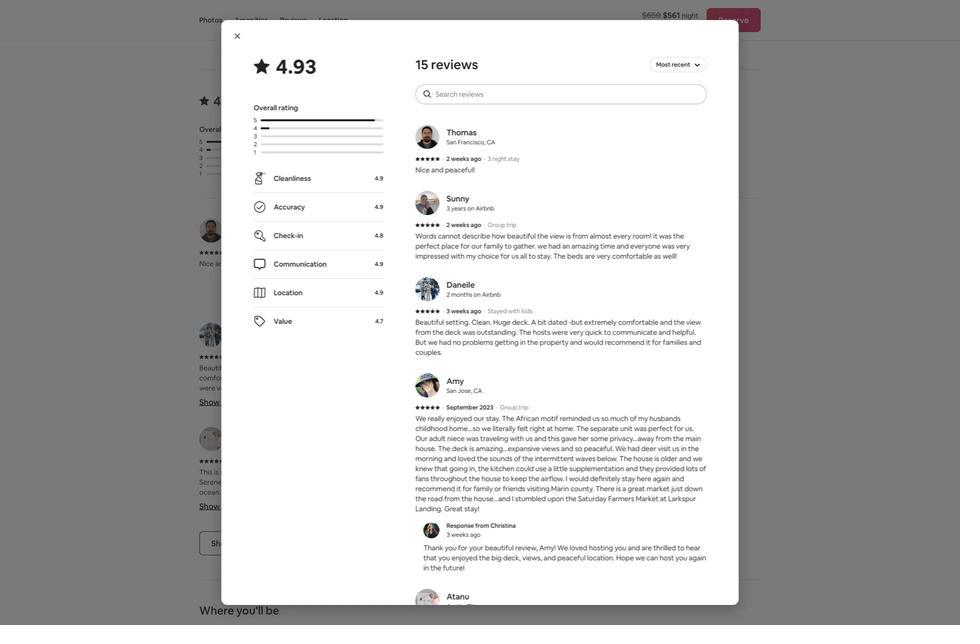 Task type: describe. For each thing, give the bounding box(es) containing it.
1 vertical spatial -
[[353, 363, 355, 372]]

generational
[[545, 498, 586, 507]]

atanu austin, tx
[[446, 591, 474, 610]]

1 vertical spatial property
[[244, 394, 273, 403]]

most
[[656, 61, 670, 68]]

to inside thank you for your beautiful review, amy!  we loved hosting you and are thrilled to hear that you enjoyed the big deck, views, and peaceful location.  hope we can host you again in the future!
[[677, 543, 684, 553]]

again. inside this is a wonderful place. it is better than what you see in the pictures. serene, peaceful, private, spacious with spectacular views of the ocean.  christina is a great host, always responsive. it has been done up simply, and elegantly - no clutter , and that adds to the spaciousness and peacefulness. my wife, daughter, son and i had a great experience. we will love to be back again.
[[274, 518, 293, 527]]

deck. inside list
[[296, 363, 314, 372]]

daneile 2 months on airbnb
[[446, 280, 501, 299]]

clutter
[[282, 498, 303, 507]]

excellent
[[606, 488, 635, 497]]

stocked
[[551, 488, 577, 497]]

my
[[259, 508, 268, 517]]

1 vertical spatial choice
[[666, 279, 688, 288]]

san for thomas image related to 3 night stay
[[230, 232, 240, 240]]

some inside you need only to look at the pictures to see what a beautiful view awaits you at this lovely home. great location, tons of space, wonderful decks, beautiful well stocked kitchen, excellent seating areas. it was perfect for a multi-generational trip celebrating some important milestones. plus our hosts were terrific- great communication and super flexible. we hope to return again.
[[638, 498, 656, 507]]

only
[[516, 468, 529, 477]]

much for we really enjoyed our stay.  the african motif reminded us so much of my husbands childhood home...so we literally felt right at home.  the separate unit was perfect for us. our adult niece was traveling with us and this gave her some privacy...away from the main house.  the deck is amazing...expansive views and so peaceful.  we had deer visit us in the morning and loved the sounds of the intermittent waves below.  the house is older and we knew that going in, the kitchen could use a little supplementation and they provided lots of fans throughout the house to keep the airflow.  i would definitely stay here again and recommend it for family or friends visiting marin county.  there is a great market just down the road from the house...and i stumbled upon the saturday farmers market at larkspur landing.  great stay!
[[610, 414, 628, 423]]

of inside this is a wonderful place. it is better than what you see in the pictures. serene, peaceful, private, spacious with spectacular views of the ocean.  christina is a great host, always responsive. it has been done up simply, and elegantly - no clutter , and that adds to the spaciousness and peacefulness. my wife, daughter, son and i had a great experience. we will love to be back again.
[[387, 478, 393, 487]]

clean. inside 4.93 dialog
[[471, 318, 491, 327]]

big
[[491, 554, 501, 563]]

31
[[373, 4, 380, 13]]

$650 $561 night
[[642, 10, 699, 20]]

african for we really enjoyed our stay.  the african motif reminded us so much of my husbands childhood home...so we literally felt right at home.  the separate unit was perfect for us.  our adult niece was traveling with us and this gave her some privacy...away from the main house.  the deck is amazing...expansive views and so peaceful.  we had deer visit us in the morning and loved the sounds of the intermittent waves below.  the house is older and we knew that going in, the kitchen could use a little supplementation and they provided lots of fans throughout the house to keep the airflow.  i would definitely stay here again and recommend it for family or friends visiting marin county.  there is a great market just down the road from the house...and i stumbled upon the saturday farmers market at larkspur landing.  great stay!
[[585, 363, 608, 372]]

see inside this is a wonderful place. it is better than what you see in the pictures. serene, peaceful, private, spacious with spectacular views of the ocean.  christina is a great host, always responsive. it has been done up simply, and elegantly - no clutter , and that adds to the spaciousness and peacefulness. my wife, daughter, son and i had a great experience. we will love to be back again.
[[363, 468, 374, 477]]

great inside we really enjoyed our stay.  the african motif reminded us so much of my husbands childhood home...so we literally felt right at home.  the separate unit was perfect for us.  our adult niece was traveling with us and this gave her some privacy...away from the main house.  the deck is amazing...expansive views and so peaceful.  we had deer visit us in the morning and loved the sounds of the intermittent waves below.  the house is older and we knew that going in, the kitchen could use a little supplementation and they provided lots of fans throughout the house to keep the airflow.  i would definitely stay here again and recommend it for family or friends visiting marin county.  there is a great market just down the road from the house...and i stumbled upon the saturday farmers market at larkspur landing.  great stay!
[[649, 454, 667, 463]]

motif for we really enjoyed our stay.  the african motif reminded us so much of my husbands childhood home...so we literally felt right at home.  the separate unit was perfect for us.  our adult niece was traveling with us and this gave her some privacy...away from the main house.  the deck is amazing...expansive views and so peaceful.  we had deer visit us in the morning and loved the sounds of the intermittent waves below.  the house is older and we knew that going in, the kitchen could use a little supplementation and they provided lots of fans throughout the house to keep the airflow.  i would definitely stay here again and recommend it for family or friends visiting marin county.  there is a great market just down the road from the house...and i stumbled upon the saturday farmers market at larkspur landing.  great stay!
[[609, 363, 627, 372]]

peaceful,
[[225, 478, 255, 487]]

thomas for 3 night stay
[[230, 221, 261, 231]]

unit for we really enjoyed our stay.  the african motif reminded us so much of my husbands childhood home...so we literally felt right at home.  the separate unit was perfect for us.  our adult niece was traveling with us and this gave her some privacy...away from the main house.  the deck is amazing...expansive views and so peaceful.  we had deer visit us in the morning and loved the sounds of the intermittent waves below.  the house is older and we knew that going in, the kitchen could use a little supplementation and they provided lots of fans throughout the house to keep the airflow.  i would definitely stay here again and recommend it for family or friends visiting marin county.  there is a great market just down the road from the house...and i stumbled upon the saturday farmers market at larkspur landing.  great stay!
[[514, 384, 526, 393]]

this for we really enjoyed our stay.  the african motif reminded us so much of my husbands childhood home...so we literally felt right at home.  the separate unit was perfect for us.  our adult niece was traveling with us and this gave her some privacy...away from the main house.  the deck is amazing...expansive views and so peaceful.  we had deer visit us in the morning and loved the sounds of the intermittent waves below.  the house is older and we knew that going in, the kitchen could use a little supplementation and they provided lots of fans throughout the house to keep the airflow.  i would definitely stay here again and recommend it for family or friends visiting marin county.  there is a great market just down the road from the house...and i stumbled upon the saturday farmers market at larkspur landing.  great stay!
[[498, 394, 509, 403]]

Search reviews, Press 'Enter' to search text field
[[435, 89, 697, 99]]

hosting
[[589, 543, 613, 553]]

nice and peaceful! for ·
[[415, 165, 475, 174]]

be inside this is a wonderful place. it is better than what you see in the pictures. serene, peaceful, private, spacious with spectacular views of the ocean.  christina is a great host, always responsive. it has been done up simply, and elegantly - no clutter , and that adds to the spaciousness and peacefulness. my wife, daughter, son and i had a great experience. we will love to be back again.
[[247, 518, 255, 527]]

you right host
[[675, 554, 687, 563]]

review,
[[515, 543, 538, 553]]

simply,
[[199, 498, 221, 507]]

deer for we really enjoyed our stay.  the african motif reminded us so much of my husbands childhood home...so we literally felt right at home.  the separate unit was perfect for us.  our adult niece was traveling with us and this gave her some privacy...away from the main house.  the deck is amazing...expansive views and so peaceful.  we had deer visit us in the morning and loved the sounds of the intermittent waves below.  the house is older and we knew that going in, the kitchen could use a little supplementation and they provided lots of fans throughout the house to keep the airflow.  i would definitely stay here again and recommend it for family or friends visiting marin county.  there is a great market just down the road from the house...and i stumbled upon the saturday farmers market at larkspur landing.  great stay!
[[650, 404, 665, 413]]

you need only to look at the pictures to see what a beautiful view awaits you at this lovely home. great location, tons of space, wonderful decks, beautiful well stocked kitchen, excellent seating areas. it was perfect for a multi-generational trip celebrating some important milestones. plus our hosts were terrific- great communication and super flexible. we hope to return again.
[[484, 468, 711, 537]]

had inside this is a wonderful place. it is better than what you see in the pictures. serene, peaceful, private, spacious with spectacular views of the ocean.  christina is a great host, always responsive. it has been done up simply, and elegantly - no clutter , and that adds to the spaciousness and peacefulness. my wife, daughter, son and i had a great experience. we will love to be back again.
[[349, 508, 361, 517]]

location button
[[319, 0, 348, 40]]

4.7
[[375, 317, 383, 325]]

kitchen,
[[578, 488, 604, 497]]

hope
[[616, 554, 634, 563]]

all inside list
[[484, 289, 491, 298]]

wonderful inside you need only to look at the pictures to see what a beautiful view awaits you at this lovely home. great location, tons of space, wonderful decks, beautiful well stocked kitchen, excellent seating areas. it was perfect for a multi-generational trip celebrating some important milestones. plus our hosts were terrific- great communication and super flexible. we hope to return again.
[[678, 478, 711, 487]]

thomas image
[[415, 125, 439, 149]]

place.
[[260, 468, 279, 477]]

can
[[646, 554, 658, 563]]

your
[[469, 543, 483, 553]]

show for property
[[199, 397, 220, 407]]

you
[[484, 468, 496, 477]]

space,
[[656, 478, 677, 487]]

host,
[[283, 488, 299, 497]]

tons
[[632, 478, 646, 487]]

most recent
[[656, 61, 690, 68]]

hosts inside 4.93 dialog
[[533, 328, 550, 337]]

on for daneile icon
[[473, 291, 480, 299]]

great inside you need only to look at the pictures to see what a beautiful view awaits you at this lovely home. great location, tons of space, wonderful decks, beautiful well stocked kitchen, excellent seating areas. it was perfect for a multi-generational trip celebrating some important milestones. plus our hosts were terrific- great communication and super flexible. we hope to return again.
[[583, 478, 601, 487]]

we inside this is a wonderful place. it is better than what you see in the pictures. serene, peaceful, private, spacious with spectacular views of the ocean.  christina is a great host, always responsive. it has been done up simply, and elegantly - no clutter , and that adds to the spaciousness and peacefulness. my wife, daughter, son and i had a great experience. we will love to be back again.
[[199, 518, 210, 527]]

spaciousness
[[375, 498, 418, 507]]

there for we really enjoyed our stay.  the african motif reminded us so much of my husbands childhood home...so we literally felt right at home.  the separate unit was perfect for us.  our adult niece was traveling with us and this gave her some privacy...away from the main house.  the deck is amazing...expansive views and so peaceful.  we had deer visit us in the morning and loved the sounds of the intermittent waves below.  the house is older and we knew that going in, the kitchen could use a little supplementation and they provided lots of fans throughout the house to keep the airflow.  i would definitely stay here again and recommend it for family or friends visiting marin county.  there is a great market just down the road from the house...and i stumbled upon the saturday farmers market at larkspur landing.  great stay!
[[617, 454, 636, 463]]

always
[[301, 488, 322, 497]]

market for we really enjoyed our stay.  the african motif reminded us so much of my husbands childhood home...so we literally felt right at home.  the separate unit was perfect for us. our adult niece was traveling with us and this gave her some privacy...away from the main house.  the deck is amazing...expansive views and so peaceful.  we had deer visit us in the morning and loved the sounds of the intermittent waves below.  the house is older and we knew that going in, the kitchen could use a little supplementation and they provided lots of fans throughout the house to keep the airflow.  i would definitely stay here again and recommend it for family or friends visiting marin county.  there is a great market just down the road from the house...and i stumbled upon the saturday farmers market at larkspur landing.  great stay!
[[646, 484, 670, 493]]

couples. inside 4.93 dialog
[[415, 348, 442, 357]]

show more for and
[[484, 397, 526, 407]]

i up · august 2023 · group trip
[[547, 444, 549, 453]]

waves for we really enjoyed our stay.  the african motif reminded us so much of my husbands childhood home...so we literally felt right at home.  the separate unit was perfect for us.  our adult niece was traveling with us and this gave her some privacy...away from the main house.  the deck is amazing...expansive views and so peaceful.  we had deer visit us in the morning and loved the sounds of the intermittent waves below.  the house is older and we knew that going in, the kitchen could use a little supplementation and they provided lots of fans throughout the house to keep the airflow.  i would definitely stay here again and recommend it for family or friends visiting marin county.  there is a great market just down the road from the house...and i stumbled upon the saturday farmers market at larkspur landing.  great stay!
[[644, 414, 664, 423]]

friends for we really enjoyed our stay.  the african motif reminded us so much of my husbands childhood home...so we literally felt right at home.  the separate unit was perfect for us. our adult niece was traveling with us and this gave her some privacy...away from the main house.  the deck is amazing...expansive views and so peaceful.  we had deer visit us in the morning and loved the sounds of the intermittent waves below.  the house is older and we knew that going in, the kitchen could use a little supplementation and they provided lots of fans throughout the house to keep the airflow.  i would definitely stay here again and recommend it for family or friends visiting marin county.  there is a great market just down the road from the house...and i stumbled upon the saturday farmers market at larkspur landing.  great stay!
[[503, 484, 525, 493]]

the inside you need only to look at the pictures to see what a beautiful view awaits you at this lovely home. great location, tons of space, wonderful decks, beautiful well stocked kitchen, excellent seating areas. it was perfect for a multi-generational trip celebrating some important milestones. plus our hosts were terrific- great communication and super flexible. we hope to return again.
[[562, 468, 573, 477]]

show inside button
[[211, 538, 232, 548]]

getting inside list
[[199, 394, 223, 403]]

sunny image for 3 night stay
[[484, 219, 508, 243]]

1 horizontal spatial no
[[382, 384, 390, 393]]

throughout for we really enjoyed our stay.  the african motif reminded us so much of my husbands childhood home...so we literally felt right at home.  the separate unit was perfect for us.  our adult niece was traveling with us and this gave her some privacy...away from the main house.  the deck is amazing...expansive views and so peaceful.  we had deer visit us in the morning and loved the sounds of the intermittent waves below.  the house is older and we knew that going in, the kitchen could use a little supplementation and they provided lots of fans throughout the house to keep the airflow.  i would definitely stay here again and recommend it for family or friends visiting marin county.  there is a great market just down the road from the house...and i stumbled upon the saturday farmers market at larkspur landing.  great stay!
[[638, 434, 674, 443]]

house. for we really enjoyed our stay.  the african motif reminded us so much of my husbands childhood home...so we literally felt right at home.  the separate unit was perfect for us. our adult niece was traveling with us and this gave her some privacy...away from the main house.  the deck is amazing...expansive views and so peaceful.  we had deer visit us in the morning and loved the sounds of the intermittent waves below.  the house is older and we knew that going in, the kitchen could use a little supplementation and they provided lots of fans throughout the house to keep the airflow.  i would definitely stay here again and recommend it for family or friends visiting marin county.  there is a great market just down the road from the house...and i stumbled upon the saturday farmers market at larkspur landing.  great stay!
[[415, 444, 436, 453]]

view inside you need only to look at the pictures to see what a beautiful view awaits you at this lovely home. great location, tons of space, wonderful decks, beautiful well stocked kitchen, excellent seating areas. it was perfect for a multi-generational trip celebrating some important milestones. plus our hosts were terrific- great communication and super flexible. we hope to return again.
[[677, 468, 692, 477]]

again inside thank you for your beautiful review, amy!  we loved hosting you and are thrilled to hear that you enjoyed the big deck, views, and peaceful location.  hope we can host you again in the future!
[[689, 554, 706, 563]]

location,
[[603, 478, 630, 487]]

family inside we really enjoyed our stay.  the african motif reminded us so much of my husbands childhood home...so we literally felt right at home.  the separate unit was perfect for us.  our adult niece was traveling with us and this gave her some privacy...away from the main house.  the deck is amazing...expansive views and so peaceful.  we had deer visit us in the morning and loved the sounds of the intermittent waves below.  the house is older and we knew that going in, the kitchen could use a little supplementation and they provided lots of fans throughout the house to keep the airflow.  i would definitely stay here again and recommend it for family or friends visiting marin county.  there is a great market just down the road from the house...and i stumbled upon the saturday farmers market at larkspur landing.  great stay!
[[495, 454, 514, 463]]

1 horizontal spatial gather.
[[635, 269, 657, 278]]

1 horizontal spatial cannot
[[507, 259, 529, 268]]

peacefulness.
[[213, 508, 257, 517]]

airbnb for daneile icon
[[482, 291, 501, 299]]

thank you for your beautiful review, amy!  we loved hosting you and are thrilled to hear that you enjoyed the big deck, views, and peaceful location.  hope we can host you again in the future!
[[423, 543, 706, 573]]

i up stocked
[[566, 474, 567, 483]]

back
[[257, 518, 272, 527]]

amazing inside 4.93 dialog
[[571, 242, 599, 251]]

awaits
[[484, 478, 505, 487]]

again for we really enjoyed our stay.  the african motif reminded us so much of my husbands childhood home...so we literally felt right at home.  the separate unit was perfect for us. our adult niece was traveling with us and this gave her some privacy...away from the main house.  the deck is amazing...expansive views and so peaceful.  we had deer visit us in the morning and loved the sounds of the intermittent waves below.  the house is older and we knew that going in, the kitchen could use a little supplementation and they provided lots of fans throughout the house to keep the airflow.  i would definitely stay here again and recommend it for family or friends visiting marin county.  there is a great market just down the road from the house...and i stumbled upon the saturday farmers market at larkspur landing.  great stay!
[[653, 474, 670, 483]]

older for we really enjoyed our stay.  the african motif reminded us so much of my husbands childhood home...so we literally felt right at home.  the separate unit was perfect for us. our adult niece was traveling with us and this gave her some privacy...away from the main house.  the deck is amazing...expansive views and so peaceful.  we had deer visit us in the morning and loved the sounds of the intermittent waves below.  the house is older and we knew that going in, the kitchen could use a little supplementation and they provided lots of fans throughout the house to keep the airflow.  i would definitely stay here again and recommend it for family or friends visiting marin county.  there is a great market just down the road from the house...and i stumbled upon the saturday farmers market at larkspur landing.  great stay!
[[661, 454, 677, 463]]

kids
[[521, 307, 532, 315]]

couples. inside list
[[199, 404, 226, 413]]

main for we really enjoyed our stay.  the african motif reminded us so much of my husbands childhood home...so we literally felt right at home.  the separate unit was perfect for us. our adult niece was traveling with us and this gave her some privacy...away from the main house.  the deck is amazing...expansive views and so peaceful.  we had deer visit us in the morning and loved the sounds of the intermittent waves below.  the house is older and we knew that going in, the kitchen could use a little supplementation and they provided lots of fans throughout the house to keep the airflow.  i would definitely stay here again and recommend it for family or friends visiting marin county.  there is a great market just down the road from the house...and i stumbled upon the saturday farmers market at larkspur landing.  great stay!
[[685, 434, 701, 443]]

ca for thomas image related to 3 night stay
[[271, 232, 279, 240]]

we inside thank you for your beautiful review, amy!  we loved hosting you and are thrilled to hear that you enjoyed the big deck, views, and peaceful location.  hope we can host you again in the future!
[[557, 543, 568, 553]]

1 vertical spatial room!
[[484, 269, 503, 278]]

of inside you need only to look at the pictures to see what a beautiful view awaits you at this lovely home. great location, tons of space, wonderful decks, beautiful well stocked kitchen, excellent seating areas. it was perfect for a multi-generational trip celebrating some important milestones. plus our hosts were terrific- great communication and super flexible. we hope to return again.
[[648, 478, 654, 487]]

1 vertical spatial be
[[266, 603, 279, 618]]

christina image
[[423, 522, 439, 538]]

upon for we really enjoyed our stay.  the african motif reminded us so much of my husbands childhood home...so we literally felt right at home.  the separate unit was perfect for us.  our adult niece was traveling with us and this gave her some privacy...away from the main house.  the deck is amazing...expansive views and so peaceful.  we had deer visit us in the morning and loved the sounds of the intermittent waves below.  the house is older and we knew that going in, the kitchen could use a little supplementation and they provided lots of fans throughout the house to keep the airflow.  i would definitely stay here again and recommend it for family or friends visiting marin county.  there is a great market just down the road from the house...and i stumbled upon the saturday farmers market at larkspur landing.  great stay!
[[636, 464, 652, 473]]

you right thank
[[445, 543, 456, 553]]

supplementation for we really enjoyed our stay.  the african motif reminded us so much of my husbands childhood home...so we literally felt right at home.  the separate unit was perfect for us.  our adult niece was traveling with us and this gave her some privacy...away from the main house.  the deck is amazing...expansive views and so peaceful.  we had deer visit us in the morning and loved the sounds of the intermittent waves below.  the house is older and we knew that going in, the kitchen could use a little supplementation and they provided lots of fans throughout the house to keep the airflow.  i would definitely stay here again and recommend it for family or friends visiting marin county.  there is a great market just down the road from the house...and i stumbled upon the saturday farmers market at larkspur landing.  great stay!
[[484, 434, 539, 443]]

1 vertical spatial are
[[549, 289, 559, 298]]

loved inside thank you for your beautiful review, amy!  we loved hosting you and are thrilled to hear that you enjoyed the big deck, views, and peaceful location.  hope we can host you again in the future!
[[569, 543, 587, 553]]

reviews button
[[280, 0, 307, 40]]

great for we really enjoyed our stay.  the african motif reminded us so much of my husbands childhood home...so we literally felt right at home.  the separate unit was perfect for us.  our adult niece was traveling with us and this gave her some privacy...away from the main house.  the deck is amazing...expansive views and so peaceful.  we had deer visit us in the morning and loved the sounds of the intermittent waves below.  the house is older and we knew that going in, the kitchen could use a little supplementation and they provided lots of fans throughout the house to keep the airflow.  i would definitely stay here again and recommend it for family or friends visiting marin county.  there is a great market just down the road from the house...and i stumbled upon the saturday farmers market at larkspur landing.  great stay!
[[602, 474, 621, 483]]

recent
[[672, 61, 690, 68]]

here for we really enjoyed our stay.  the african motif reminded us so much of my husbands childhood home...so we literally felt right at home.  the separate unit was perfect for us. our adult niece was traveling with us and this gave her some privacy...away from the main house.  the deck is amazing...expansive views and so peaceful.  we had deer visit us in the morning and loved the sounds of the intermittent waves below.  the house is older and we knew that going in, the kitchen could use a little supplementation and they provided lots of fans throughout the house to keep the airflow.  i would definitely stay here again and recommend it for family or friends visiting marin county.  there is a great market just down the road from the house...and i stumbled upon the saturday farmers market at larkspur landing.  great stay!
[[637, 474, 651, 483]]

outstanding. inside 4.93 dialog
[[476, 328, 517, 337]]

families inside list
[[368, 394, 392, 403]]

check-in 4.8
[[456, 125, 485, 147]]

home. inside you need only to look at the pictures to see what a beautiful view awaits you at this lovely home. great location, tons of space, wonderful decks, beautiful well stocked kitchen, excellent seating areas. it was perfect for a multi-generational trip celebrating some important milestones. plus our hosts were terrific- great communication and super flexible. we hope to return again.
[[561, 478, 581, 487]]

thomas for ·
[[446, 127, 477, 137]]

jose, inside list
[[527, 336, 541, 344]]

definitely for we really enjoyed our stay.  the african motif reminded us so much of my husbands childhood home...so we literally felt right at home.  the separate unit was perfect for us.  our adult niece was traveling with us and this gave her some privacy...away from the main house.  the deck is amazing...expansive views and so peaceful.  we had deer visit us in the morning and loved the sounds of the intermittent waves below.  the house is older and we knew that going in, the kitchen could use a little supplementation and they provided lots of fans throughout the house to keep the airflow.  i would definitely stay here again and recommend it for family or friends visiting marin county.  there is a great market just down the road from the house...and i stumbled upon the saturday farmers market at larkspur landing.  great stay!
[[572, 444, 602, 453]]

sounds for we really enjoyed our stay.  the african motif reminded us so much of my husbands childhood home...so we literally felt right at home.  the separate unit was perfect for us.  our adult niece was traveling with us and this gave her some privacy...away from the main house.  the deck is amazing...expansive views and so peaceful.  we had deer visit us in the morning and loved the sounds of the intermittent waves below.  the house is older and we knew that going in, the kitchen could use a little supplementation and they provided lots of fans throughout the house to keep the airflow.  i would definitely stay here again and recommend it for family or friends visiting marin county.  there is a great market just down the road from the house...and i stumbled upon the saturday farmers market at larkspur landing.  great stay!
[[558, 414, 581, 423]]

bit inside list
[[322, 363, 330, 372]]

knew for we really enjoyed our stay.  the african motif reminded us so much of my husbands childhood home...so we literally felt right at home.  the separate unit was perfect for us.  our adult niece was traveling with us and this gave her some privacy...away from the main house.  the deck is amazing...expansive views and so peaceful.  we had deer visit us in the morning and loved the sounds of the intermittent waves below.  the house is older and we knew that going in, the kitchen could use a little supplementation and they provided lots of fans throughout the house to keep the airflow.  i would definitely stay here again and recommend it for family or friends visiting marin county.  there is a great market just down the road from the house...and i stumbled upon the saturday farmers market at larkspur landing.  great stay!
[[554, 424, 572, 433]]

beautiful inside list
[[199, 363, 228, 372]]

responsive.
[[324, 488, 360, 497]]

ca for ·'s thomas image
[[487, 138, 495, 146]]

1 horizontal spatial almost
[[658, 259, 680, 268]]

our for we really enjoyed our stay.  the african motif reminded us so much of my husbands childhood home...so we literally felt right at home.  the separate unit was perfect for us.  our adult niece was traveling with us and this gave her some privacy...away from the main house.  the deck is amazing...expansive views and so peaceful.  we had deer visit us in the morning and loved the sounds of the intermittent waves below.  the house is older and we knew that going in, the kitchen could use a little supplementation and they provided lots of fans throughout the house to keep the airflow.  i would definitely stay here again and recommend it for family or friends visiting marin county.  there is a great market just down the road from the house...and i stumbled upon the saturday farmers market at larkspur landing.  great stay!
[[589, 384, 602, 393]]

show more button for property
[[199, 397, 242, 407]]

really for we really enjoyed our stay.  the african motif reminded us so much of my husbands childhood home...so we literally felt right at home.  the separate unit was perfect for us. our adult niece was traveling with us and this gave her some privacy...away from the main house.  the deck is amazing...expansive views and so peaceful.  we had deer visit us in the morning and loved the sounds of the intermittent waves below.  the house is older and we knew that going in, the kitchen could use a little supplementation and they provided lots of fans throughout the house to keep the airflow.  i would definitely stay here again and recommend it for family or friends visiting marin county.  there is a great market just down the road from the house...and i stumbled upon the saturday farmers market at larkspur landing.  great stay!
[[427, 414, 445, 423]]

but inside 4.93 dialog
[[415, 338, 426, 347]]

saturday for we really enjoyed our stay.  the african motif reminded us so much of my husbands childhood home...so we literally felt right at home.  the separate unit was perfect for us. our adult niece was traveling with us and this gave her some privacy...away from the main house.  the deck is amazing...expansive views and so peaceful.  we had deer visit us in the morning and loved the sounds of the intermittent waves below.  the house is older and we knew that going in, the kitchen could use a little supplementation and they provided lots of fans throughout the house to keep the airflow.  i would definitely stay here again and recommend it for family or friends visiting marin county.  there is a great market just down the road from the house...and i stumbled upon the saturday farmers market at larkspur landing.  great stay!
[[578, 494, 606, 503]]

down for we really enjoyed our stay.  the african motif reminded us so much of my husbands childhood home...so we literally felt right at home.  the separate unit was perfect for us. our adult niece was traveling with us and this gave her some privacy...away from the main house.  the deck is amazing...expansive views and so peaceful.  we had deer visit us in the morning and loved the sounds of the intermittent waves below.  the house is older and we knew that going in, the kitchen could use a little supplementation and they provided lots of fans throughout the house to keep the airflow.  i would definitely stay here again and recommend it for family or friends visiting marin county.  there is a great market just down the road from the house...and i stumbled upon the saturday farmers market at larkspur landing.  great stay!
[[684, 484, 702, 493]]

intermittent for we really enjoyed our stay.  the african motif reminded us so much of my husbands childhood home...so we literally felt right at home.  the separate unit was perfect for us.  our adult niece was traveling with us and this gave her some privacy...away from the main house.  the deck is amazing...expansive views and so peaceful.  we had deer visit us in the morning and loved the sounds of the intermittent waves below.  the house is older and we knew that going in, the kitchen could use a little supplementation and they provided lots of fans throughout the house to keep the airflow.  i would definitely stay here again and recommend it for family or friends visiting marin county.  there is a great market just down the road from the house...and i stumbled upon the saturday farmers market at larkspur landing.  great stay!
[[603, 414, 643, 423]]

san for top amy icon
[[515, 336, 525, 344]]

night inside 4.93 dialog
[[492, 155, 507, 163]]

atanu
[[446, 591, 469, 602]]

0 vertical spatial amy image
[[484, 323, 508, 347]]

done
[[398, 488, 415, 497]]

amy for rightmost amy image
[[515, 325, 533, 335]]

jose, inside 4.93 dialog
[[458, 387, 472, 395]]

main for we really enjoyed our stay.  the african motif reminded us so much of my husbands childhood home...so we literally felt right at home.  the separate unit was perfect for us.  our adult niece was traveling with us and this gave her some privacy...away from the main house.  the deck is amazing...expansive views and so peaceful.  we had deer visit us in the morning and loved the sounds of the intermittent waves below.  the house is older and we knew that going in, the kitchen could use a little supplementation and they provided lots of fans throughout the house to keep the airflow.  i would definitely stay here again and recommend it for family or friends visiting marin county.  there is a great market just down the road from the house...and i stumbled upon the saturday farmers market at larkspur landing.  great stay!
[[635, 394, 651, 403]]

show all 15 reviews button
[[199, 531, 294, 555]]

super
[[484, 518, 502, 527]]

future!
[[443, 564, 464, 573]]

place inside 4.93 dialog
[[441, 242, 459, 251]]

adult for we really enjoyed our stay.  the african motif reminded us so much of my husbands childhood home...so we literally felt right at home.  the separate unit was perfect for us. our adult niece was traveling with us and this gave her some privacy...away from the main house.  the deck is amazing...expansive views and so peaceful.  we had deer visit us in the morning and loved the sounds of the intermittent waves below.  the house is older and we knew that going in, the kitchen could use a little supplementation and they provided lots of fans throughout the house to keep the airflow.  i would definitely stay here again and recommend it for family or friends visiting marin county.  there is a great market just down the road from the house...and i stumbled upon the saturday farmers market at larkspur landing.  great stay!
[[429, 434, 445, 443]]

helpful. inside list
[[320, 384, 343, 393]]

sunny for 3 night stay
[[515, 221, 538, 231]]

2023 for faustino
[[537, 457, 551, 465]]

or for we really enjoyed our stay.  the african motif reminded us so much of my husbands childhood home...so we literally felt right at home.  the separate unit was perfect for us.  our adult niece was traveling with us and this gave her some privacy...away from the main house.  the deck is amazing...expansive views and so peaceful.  we had deer visit us in the morning and loved the sounds of the intermittent waves below.  the house is older and we knew that going in, the kitchen could use a little supplementation and they provided lots of fans throughout the house to keep the airflow.  i would definitely stay here again and recommend it for family or friends visiting marin county.  there is a great market just down the road from the house...and i stumbled upon the saturday farmers market at larkspur landing.  great stay!
[[516, 454, 523, 463]]

show more for all
[[484, 293, 526, 303]]

months
[[451, 291, 472, 299]]

where
[[199, 603, 234, 618]]

show for and
[[484, 397, 505, 407]]

1 for 4.93 · 15 reviews
[[199, 170, 202, 178]]

flexible.
[[504, 518, 529, 527]]

an inside 4.93 dialog
[[562, 242, 570, 251]]

thank
[[423, 543, 443, 553]]

terrific-
[[586, 508, 610, 517]]

that inside we really enjoyed our stay.  the african motif reminded us so much of my husbands childhood home...so we literally felt right at home.  the separate unit was perfect for us.  our adult niece was traveling with us and this gave her some privacy...away from the main house.  the deck is amazing...expansive views and so peaceful.  we had deer visit us in the morning and loved the sounds of the intermittent waves below.  the house is older and we knew that going in, the kitchen could use a little supplementation and they provided lots of fans throughout the house to keep the airflow.  i would definitely stay here again and recommend it for family or friends visiting marin county.  there is a great market just down the road from the house...and i stumbled upon the saturday farmers market at larkspur landing.  great stay!
[[573, 424, 587, 433]]

september
[[446, 404, 478, 411]]

time inside 4.93 dialog
[[600, 242, 615, 251]]

4.93 · 15 reviews
[[213, 93, 311, 110]]

supplementation for we really enjoyed our stay.  the african motif reminded us so much of my husbands childhood home...so we literally felt right at home.  the separate unit was perfect for us. our adult niece was traveling with us and this gave her some privacy...away from the main house.  the deck is amazing...expansive views and so peaceful.  we had deer visit us in the morning and loved the sounds of the intermittent waves below.  the house is older and we knew that going in, the kitchen could use a little supplementation and they provided lots of fans throughout the house to keep the airflow.  i would definitely stay here again and recommend it for family or friends visiting marin county.  there is a great market just down the road from the house...and i stumbled upon the saturday farmers market at larkspur landing.  great stay!
[[569, 464, 624, 473]]

great down has
[[368, 508, 386, 517]]

2 weeks ago · 3 night stay
[[230, 249, 303, 256]]

deck. inside 4.93 dialog
[[512, 318, 529, 327]]

some for we really enjoyed our stay.  the african motif reminded us so much of my husbands childhood home...so we literally felt right at home.  the separate unit was perfect for us. our adult niece was traveling with us and this gave her some privacy...away from the main house.  the deck is amazing...expansive views and so peaceful.  we had deer visit us in the morning and loved the sounds of the intermittent waves below.  the house is older and we knew that going in, the kitchen could use a little supplementation and they provided lots of fans throughout the house to keep the airflow.  i would definitely stay here again and recommend it for family or friends visiting marin county.  there is a great market just down the road from the house...and i stumbled upon the saturday farmers market at larkspur landing.  great stay!
[[590, 434, 608, 443]]

peaceful. for we really enjoyed our stay.  the african motif reminded us so much of my husbands childhood home...so we literally felt right at home.  the separate unit was perfect for us.  our adult niece was traveling with us and this gave her some privacy...away from the main house.  the deck is amazing...expansive views and so peaceful.  we had deer visit us in the morning and loved the sounds of the intermittent waves below.  the house is older and we knew that going in, the kitchen could use a little supplementation and they provided lots of fans throughout the house to keep the airflow.  i would definitely stay here again and recommend it for family or friends visiting marin county.  there is a great market just down the road from the house...and i stumbled upon the saturday farmers market at larkspur landing.  great stay!
[[592, 404, 622, 413]]

going for we really enjoyed our stay.  the african motif reminded us so much of my husbands childhood home...so we literally felt right at home.  the separate unit was perfect for us.  our adult niece was traveling with us and this gave her some privacy...away from the main house.  the deck is amazing...expansive views and so peaceful.  we had deer visit us in the morning and loved the sounds of the intermittent waves below.  the house is older and we knew that going in, the kitchen could use a little supplementation and they provided lots of fans throughout the house to keep the airflow.  i would definitely stay here again and recommend it for family or friends visiting marin county.  there is a great market just down the road from the house...and i stumbled upon the saturday farmers market at larkspur landing.  great stay!
[[588, 424, 607, 433]]

you up 'future!'
[[438, 554, 450, 563]]

faustino 3 years on airbnb
[[515, 429, 563, 448]]

francisco, for ·
[[458, 138, 485, 146]]

larkspur for we really enjoyed our stay.  the african motif reminded us so much of my husbands childhood home...so we literally felt right at home.  the separate unit was perfect for us. our adult niece was traveling with us and this gave her some privacy...away from the main house.  the deck is amazing...expansive views and so peaceful.  we had deer visit us in the morning and loved the sounds of the intermittent waves below.  the house is older and we knew that going in, the kitchen could use a little supplementation and they provided lots of fans throughout the house to keep the airflow.  i would definitely stay here again and recommend it for family or friends visiting marin county.  there is a great market just down the road from the house...and i stumbled upon the saturday farmers market at larkspur landing.  great stay!
[[668, 494, 696, 503]]

faustino image
[[484, 427, 508, 451]]

morning for we really enjoyed our stay.  the african motif reminded us so much of my husbands childhood home...so we literally felt right at home.  the separate unit was perfect for us. our adult niece was traveling with us and this gave her some privacy...away from the main house.  the deck is amazing...expansive views and so peaceful.  we had deer visit us in the morning and loved the sounds of the intermittent waves below.  the house is older and we knew that going in, the kitchen could use a little supplementation and they provided lots of fans throughout the house to keep the airflow.  i would definitely stay here again and recommend it for family or friends visiting marin county.  there is a great market just down the road from the house...and i stumbled upon the saturday farmers market at larkspur landing.  great stay!
[[415, 454, 442, 463]]

15 inside 4.93 dialog
[[415, 56, 428, 73]]

recommend inside we really enjoyed our stay.  the african motif reminded us so much of my husbands childhood home...so we literally felt right at home.  the separate unit was perfect for us.  our adult niece was traveling with us and this gave her some privacy...away from the main house.  the deck is amazing...expansive views and so peaceful.  we had deer visit us in the morning and loved the sounds of the intermittent waves below.  the house is older and we knew that going in, the kitchen could use a little supplementation and they provided lots of fans throughout the house to keep the airflow.  i would definitely stay here again and recommend it for family or friends visiting marin county.  there is a great market just down the road from the house...and i stumbled upon the saturday farmers market at larkspur landing.  great stay!
[[667, 444, 707, 453]]

extremely inside 4.93 dialog
[[584, 318, 616, 327]]

1 horizontal spatial amy image
[[484, 323, 508, 347]]

property inside 4.93 dialog
[[539, 338, 568, 347]]

sunny for ·
[[446, 193, 469, 204]]

stay inside we really enjoyed our stay.  the african motif reminded us so much of my husbands childhood home...so we literally felt right at home.  the separate unit was perfect for us. our adult niece was traveling with us and this gave her some privacy...away from the main house.  the deck is amazing...expansive views and so peaceful.  we had deer visit us in the morning and loved the sounds of the intermittent waves below.  the house is older and we knew that going in, the kitchen could use a little supplementation and they provided lots of fans throughout the house to keep the airflow.  i would definitely stay here again and recommend it for family or friends visiting marin county.  there is a great market just down the road from the house...and i stumbled upon the saturday farmers market at larkspur landing.  great stay!
[[622, 474, 635, 483]]

years inside 4.93 dialog
[[451, 205, 466, 212]]

0 horizontal spatial but
[[355, 363, 366, 372]]

check- for check-in 4.8
[[456, 125, 479, 134]]

more for christina
[[222, 501, 242, 511]]

sounds for we really enjoyed our stay.  the african motif reminded us so much of my husbands childhood home...so we literally felt right at home.  the separate unit was perfect for us. our adult niece was traveling with us and this gave her some privacy...away from the main house.  the deck is amazing...expansive views and so peaceful.  we had deer visit us in the morning and loved the sounds of the intermittent waves below.  the house is older and we knew that going in, the kitchen could use a little supplementation and they provided lots of fans throughout the house to keep the airflow.  i would definitely stay here again and recommend it for family or friends visiting marin county.  there is a great market just down the road from the house...and i stumbled upon the saturday farmers market at larkspur landing.  great stay!
[[489, 454, 512, 463]]

need
[[498, 468, 514, 477]]

private,
[[256, 478, 281, 487]]

stay. inside we really enjoyed our stay.  the african motif reminded us so much of my husbands childhood home...so we literally felt right at home.  the separate unit was perfect for us. our adult niece was traveling with us and this gave her some privacy...away from the main house.  the deck is amazing...expansive views and so peaceful.  we had deer visit us in the morning and loved the sounds of the intermittent waves below.  the house is older and we knew that going in, the kitchen could use a little supplementation and they provided lots of fans throughout the house to keep the airflow.  i would definitely stay here again and recommend it for family or friends visiting marin county.  there is a great market just down the road from the house...and i stumbled upon the saturday farmers market at larkspur landing.  great stay!
[[486, 414, 500, 423]]

landing. for we really enjoyed our stay.  the african motif reminded us so much of my husbands childhood home...so we literally felt right at home.  the separate unit was perfect for us.  our adult niece was traveling with us and this gave her some privacy...away from the main house.  the deck is amazing...expansive views and so peaceful.  we had deer visit us in the morning and loved the sounds of the intermittent waves below.  the house is older and we knew that going in, the kitchen could use a little supplementation and they provided lots of fans throughout the house to keep the airflow.  i would definitely stay here again and recommend it for family or friends visiting marin county.  there is a great market just down the road from the house...and i stumbled upon the saturday farmers market at larkspur landing.  great stay!
[[574, 474, 601, 483]]

- inside this is a wonderful place. it is better than what you see in the pictures. serene, peaceful, private, spacious with spectacular views of the ocean.  christina is a great host, always responsive. it has been done up simply, and elegantly - no clutter , and that adds to the spaciousness and peacefulness. my wife, daughter, son and i had a great experience. we will love to be back again.
[[268, 498, 270, 507]]

helpful. inside 4.93 dialog
[[672, 328, 696, 337]]

15 reviews
[[415, 56, 478, 73]]

years for you need only to look at the pictures to see what a beautiful view awaits you at this lovely home. great location, tons of space, wonderful decks, beautiful well stocked kitchen, excellent seating areas. it was perfect for a multi-generational trip celebrating some important milestones. plus our hosts were terrific- great communication and super flexible.
[[520, 441, 535, 448]]

will
[[212, 518, 222, 527]]

adds
[[337, 498, 352, 507]]

son
[[319, 508, 331, 517]]

great down the private, at left
[[264, 488, 282, 497]]

wife,
[[270, 508, 285, 517]]

has
[[368, 488, 379, 497]]

you up the hope in the right bottom of the page
[[614, 543, 626, 553]]

house...and for we really enjoyed our stay.  the african motif reminded us so much of my husbands childhood home...so we literally felt right at home.  the separate unit was perfect for us. our adult niece was traveling with us and this gave her some privacy...away from the main house.  the deck is amazing...expansive views and so peaceful.  we had deer visit us in the morning and loved the sounds of the intermittent waves below.  the house is older and we knew that going in, the kitchen could use a little supplementation and they provided lots of fans throughout the house to keep the airflow.  i would definitely stay here again and recommend it for family or friends visiting marin county.  there is a great market just down the road from the house...and i stumbled upon the saturday farmers market at larkspur landing.  great stay!
[[474, 494, 510, 503]]

cleanliness for cleanliness 4.9
[[297, 125, 334, 134]]

serene,
[[199, 478, 223, 487]]

nice for 3 night stay
[[199, 259, 214, 268]]

deck,
[[503, 554, 521, 563]]

stay! for we really enjoyed our stay.  the african motif reminded us so much of my husbands childhood home...so we literally felt right at home.  the separate unit was perfect for us.  our adult niece was traveling with us and this gave her some privacy...away from the main house.  the deck is amazing...expansive views and so peaceful.  we had deer visit us in the morning and loved the sounds of the intermittent waves below.  the house is older and we knew that going in, the kitchen could use a little supplementation and they provided lots of fans throughout the house to keep the airflow.  i would definitely stay here again and recommend it for family or friends visiting marin county.  there is a great market just down the road from the house...and i stumbled upon the saturday farmers market at larkspur landing.  great stay!
[[623, 474, 638, 483]]

weeks inside response from christina 3 weeks ago
[[451, 531, 469, 539]]

better
[[293, 468, 314, 477]]

niece for we really enjoyed our stay.  the african motif reminded us so much of my husbands childhood home...so we literally felt right at home.  the separate unit was perfect for us.  our adult niece was traveling with us and this gave her some privacy...away from the main house.  the deck is amazing...expansive views and so peaceful.  we had deer visit us in the morning and loved the sounds of the intermittent waves below.  the house is older and we knew that going in, the kitchen could use a little supplementation and they provided lots of fans throughout the house to keep the airflow.  i would definitely stay here again and recommend it for family or friends visiting marin county.  there is a great market just down the road from the house...and i stumbled upon the saturday farmers market at larkspur landing.  great stay!
[[621, 384, 639, 393]]

peaceful! for 3 night stay
[[229, 259, 259, 268]]

airflow. for we really enjoyed our stay.  the african motif reminded us so much of my husbands childhood home...so we literally felt right at home.  the separate unit was perfect for us. our adult niece was traveling with us and this gave her some privacy...away from the main house.  the deck is amazing...expansive views and so peaceful.  we had deer visit us in the morning and loved the sounds of the intermittent waves below.  the house is older and we knew that going in, the kitchen could use a little supplementation and they provided lots of fans throughout the house to keep the airflow.  i would definitely stay here again and recommend it for family or friends visiting marin county.  there is a great market just down the road from the house...and i stumbled upon the saturday farmers market at larkspur landing.  great stay!
[[541, 474, 564, 483]]

location.
[[587, 554, 614, 563]]

ocean.
[[199, 488, 221, 497]]

again. inside you need only to look at the pictures to see what a beautiful view awaits you at this lovely home. great location, tons of space, wonderful decks, beautiful well stocked kitchen, excellent seating areas. it was perfect for a multi-generational trip celebrating some important milestones. plus our hosts were terrific- great communication and super flexible. we hope to return again.
[[545, 528, 564, 537]]

0 horizontal spatial amazing
[[484, 279, 511, 288]]

families inside 4.93 dialog
[[663, 338, 687, 347]]

love
[[223, 518, 237, 527]]

show more for simply,
[[199, 501, 242, 511]]

from inside response from christina 3 weeks ago
[[475, 522, 489, 530]]

amenities
[[234, 16, 268, 25]]

peaceful
[[557, 554, 585, 563]]

this is a wonderful place. it is better than what you see in the pictures. serene, peaceful, private, spacious with spectacular views of the ocean.  christina is a great host, always responsive. it has been done up simply, and elegantly - no clutter , and that adds to the spaciousness and peacefulness. my wife, daughter, son and i had a great experience. we will love to be back again.
[[199, 468, 425, 527]]

setting. inside 4.93 dialog
[[445, 318, 470, 327]]

everyone inside 4.93 dialog
[[630, 242, 660, 251]]

$561
[[663, 10, 680, 20]]

1 vertical spatial impressed
[[604, 279, 638, 288]]

1 vertical spatial hosts
[[401, 373, 419, 383]]

no inside this is a wonderful place. it is better than what you see in the pictures. serene, peaceful, private, spacious with spectacular views of the ocean.  christina is a great host, always responsive. it has been done up simply, and elegantly - no clutter , and that adds to the spaciousness and peacefulness. my wife, daughter, son and i had a great experience. we will love to be back again.
[[272, 498, 280, 507]]

elegantly
[[236, 498, 266, 507]]

1 vertical spatial were
[[199, 384, 215, 393]]

0 horizontal spatial amy image
[[415, 374, 439, 398]]

0 horizontal spatial amy image
[[415, 374, 439, 398]]

photos button
[[199, 0, 222, 40]]

our inside we really enjoyed our stay.  the african motif reminded us so much of my husbands childhood home...so we literally felt right at home.  the separate unit was perfect for us. our adult niece was traveling with us and this gave her some privacy...away from the main house.  the deck is amazing...expansive views and so peaceful.  we had deer visit us in the morning and loved the sounds of the intermittent waves below.  the house is older and we knew that going in, the kitchen could use a little supplementation and they provided lots of fans throughout the house to keep the airflow.  i would definitely stay here again and recommend it for family or friends visiting marin county.  there is a great market just down the road from the house...and i stumbled upon the saturday farmers market at larkspur landing.  great stay!
[[473, 414, 484, 423]]

would inside we really enjoyed our stay.  the african motif reminded us so much of my husbands childhood home...so we literally felt right at home.  the separate unit was perfect for us. our adult niece was traveling with us and this gave her some privacy...away from the main house.  the deck is amazing...expansive views and so peaceful.  we had deer visit us in the morning and loved the sounds of the intermittent waves below.  the house is older and we knew that going in, the kitchen could use a little supplementation and they provided lots of fans throughout the house to keep the airflow.  i would definitely stay here again and recommend it for family or friends visiting marin county.  there is a great market just down the road from the house...and i stumbled upon the saturday farmers market at larkspur landing.  great stay!
[[569, 474, 588, 483]]

seating
[[636, 488, 660, 497]]

well! inside list
[[626, 289, 641, 298]]

tx
[[467, 603, 474, 610]]

keep for we really enjoyed our stay.  the african motif reminded us so much of my husbands childhood home...so we literally felt right at home.  the separate unit was perfect for us.  our adult niece was traveling with us and this gave her some privacy...away from the main house.  the deck is amazing...expansive views and so peaceful.  we had deer visit us in the morning and loved the sounds of the intermittent waves below.  the house is older and we knew that going in, the kitchen could use a little supplementation and they provided lots of fans throughout the house to keep the airflow.  i would definitely stay here again and recommend it for family or friends visiting marin county.  there is a great market just down the road from the house...and i stumbled upon the saturday farmers market at larkspur landing.  great stay!
[[493, 444, 509, 453]]

below. for we really enjoyed our stay.  the african motif reminded us so much of my husbands childhood home...so we literally felt right at home.  the separate unit was perfect for us.  our adult niece was traveling with us and this gave her some privacy...away from the main house.  the deck is amazing...expansive views and so peaceful.  we had deer visit us in the morning and loved the sounds of the intermittent waves below.  the house is older and we knew that going in, the kitchen could use a little supplementation and they provided lots of fans throughout the house to keep the airflow.  i would definitely stay here again and recommend it for family or friends visiting marin county.  there is a great market just down the road from the house...and i stumbled upon the saturday farmers market at larkspur landing.  great stay!
[[666, 414, 687, 423]]

could for we really enjoyed our stay.  the african motif reminded us so much of my husbands childhood home...so we literally felt right at home.  the separate unit was perfect for us.  our adult niece was traveling with us and this gave her some privacy...away from the main house.  the deck is amazing...expansive views and so peaceful.  we had deer visit us in the morning and loved the sounds of the intermittent waves below.  the house is older and we knew that going in, the kitchen could use a little supplementation and they provided lots of fans throughout the house to keep the airflow.  i would definitely stay here again and recommend it for family or friends visiting marin county.  there is a great market just down the road from the house...and i stumbled upon the saturday farmers market at larkspur landing.  great stay!
[[655, 424, 673, 433]]

choice inside 4.93 dialog
[[477, 252, 499, 261]]

milestones.
[[484, 508, 521, 517]]

to inside we really enjoyed our stay.  the african motif reminded us so much of my husbands childhood home...so we literally felt right at home.  the separate unit was perfect for us. our adult niece was traveling with us and this gave her some privacy...away from the main house.  the deck is amazing...expansive views and so peaceful.  we had deer visit us in the morning and loved the sounds of the intermittent waves below.  the house is older and we knew that going in, the kitchen could use a little supplementation and they provided lots of fans throughout the house to keep the airflow.  i would definitely stay here again and recommend it for family or friends visiting marin county.  there is a great market just down the road from the house...and i stumbled upon the saturday farmers market at larkspur landing.  great stay!
[[502, 474, 509, 483]]

i up milestones. on the right
[[512, 494, 513, 503]]

i inside this is a wonderful place. it is better than what you see in the pictures. serene, peaceful, private, spacious with spectacular views of the ocean.  christina is a great host, always responsive. it has been done up simply, and elegantly - no clutter , and that adds to the spaciousness and peacefulness. my wife, daughter, son and i had a great experience. we will love to be back again.
[[346, 508, 348, 517]]

kitchen for we really enjoyed our stay.  the african motif reminded us so much of my husbands childhood home...so we literally felt right at home.  the separate unit was perfect for us. our adult niece was traveling with us and this gave her some privacy...away from the main house.  the deck is amazing...expansive views and so peaceful.  we had deer visit us in the morning and loved the sounds of the intermittent waves below.  the house is older and we knew that going in, the kitchen could use a little supplementation and they provided lots of fans throughout the house to keep the airflow.  i would definitely stay here again and recommend it for family or friends visiting marin county.  there is a great market just down the road from the house...and i stumbled upon the saturday farmers market at larkspur landing.  great stay!
[[490, 464, 514, 473]]

outstanding. inside list
[[345, 373, 386, 383]]

reviews for show all 15 reviews
[[253, 538, 282, 548]]

my inside we really enjoyed our stay.  the african motif reminded us so much of my husbands childhood home...so we literally felt right at home.  the separate unit was perfect for us.  our adult niece was traveling with us and this gave her some privacy...away from the main house.  the deck is amazing...expansive views and so peaceful.  we had deer visit us in the morning and loved the sounds of the intermittent waves below.  the house is older and we knew that going in, the kitchen could use a little supplementation and they provided lots of fans throughout the house to keep the airflow.  i would definitely stay here again and recommend it for family or friends visiting marin county.  there is a great market just down the road from the house...and i stumbled upon the saturday farmers market at larkspur landing.  great stay!
[[484, 373, 494, 383]]

beautiful setting. clean. huge deck. a bit dated -but extremely comfortable and the view from the deck was outstanding.  the hosts were very quick to communicate and helpful. but we had no problems getting in the property and would recommend it for families and couples. inside list
[[199, 363, 423, 413]]

2023 for amy
[[479, 404, 493, 411]]

huge inside list
[[277, 363, 294, 372]]

husbands for we really enjoyed our stay.  the african motif reminded us so much of my husbands childhood home...so we literally felt right at home.  the separate unit was perfect for us.  our adult niece was traveling with us and this gave her some privacy...away from the main house.  the deck is amazing...expansive views and so peaceful.  we had deer visit us in the morning and loved the sounds of the intermittent waves below.  the house is older and we knew that going in, the kitchen could use a little supplementation and they provided lots of fans throughout the house to keep the airflow.  i would definitely stay here again and recommend it for family or friends visiting marin county.  there is a great market just down the road from the house...and i stumbled upon the saturday farmers market at larkspur landing.  great stay!
[[496, 373, 527, 383]]

hear
[[686, 543, 700, 553]]

overall rating for 4.93 · 15 reviews
[[199, 125, 244, 134]]

plus
[[522, 508, 535, 517]]

faustino image
[[484, 427, 508, 451]]

trip inside you need only to look at the pictures to see what a beautiful view awaits you at this lovely home. great location, tons of space, wonderful decks, beautiful well stocked kitchen, excellent seating areas. it was perfect for a multi-generational trip celebrating some important milestones. plus our hosts were terrific- great communication and super flexible. we hope to return again.
[[587, 498, 599, 507]]

reserve button
[[707, 8, 761, 32]]

0 horizontal spatial it
[[281, 468, 285, 477]]

i up kitchen,
[[600, 464, 602, 473]]

going for we really enjoyed our stay.  the african motif reminded us so much of my husbands childhood home...so we literally felt right at home.  the separate unit was perfect for us. our adult niece was traveling with us and this gave her some privacy...away from the main house.  the deck is amazing...expansive views and so peaceful.  we had deer visit us in the morning and loved the sounds of the intermittent waves below.  the house is older and we knew that going in, the kitchen could use a little supplementation and they provided lots of fans throughout the house to keep the airflow.  i would definitely stay here again and recommend it for family or friends visiting marin county.  there is a great market just down the road from the house...and i stumbled upon the saturday farmers market at larkspur landing.  great stay!
[[449, 464, 468, 473]]

gather. inside 4.93 dialog
[[513, 242, 536, 251]]

deck inside we really enjoyed our stay.  the african motif reminded us so much of my husbands childhood home...so we literally felt right at home.  the separate unit was perfect for us.  our adult niece was traveling with us and this gave her some privacy...away from the main house.  the deck is amazing...expansive views and so peaceful.  we had deer visit us in the morning and loved the sounds of the intermittent waves below.  the house is older and we knew that going in, the kitchen could use a little supplementation and they provided lots of fans throughout the house to keep the airflow.  i would definitely stay here again and recommend it for family or friends visiting marin county.  there is a great market just down the road from the house...and i stumbled upon the saturday farmers market at larkspur landing.  great stay!
[[689, 394, 705, 403]]

4.8 inside 4.93 dialog
[[374, 232, 383, 239]]

31 button
[[366, 0, 388, 19]]

quick inside 4.93 dialog
[[585, 328, 602, 337]]

4.93 for 4.93 · 15 reviews
[[213, 93, 239, 110]]

words inside 4.93 dialog
[[415, 232, 436, 241]]

multi-
[[526, 498, 545, 507]]

great inside we really enjoyed our stay.  the african motif reminded us so much of my husbands childhood home...so we literally felt right at home.  the separate unit was perfect for us. our adult niece was traveling with us and this gave her some privacy...away from the main house.  the deck is amazing...expansive views and so peaceful.  we had deer visit us in the morning and loved the sounds of the intermittent waves below.  the house is older and we knew that going in, the kitchen could use a little supplementation and they provided lots of fans throughout the house to keep the airflow.  i would definitely stay here again and recommend it for family or friends visiting marin county.  there is a great market just down the road from the house...and i stumbled upon the saturday farmers market at larkspur landing.  great stay!
[[628, 484, 645, 493]]

francisco, for 3 night stay
[[242, 232, 269, 240]]

· 3 weeks ago · stayed with kids
[[442, 307, 532, 315]]

1 for 4.93
[[253, 148, 256, 156]]

daneile image for 3 night stay
[[199, 323, 223, 347]]

we inside thank you for your beautiful review, amy!  we loved hosting you and are thrilled to hear that you enjoyed the big deck, views, and peaceful location.  hope we can host you again in the future!
[[635, 554, 645, 563]]

2 inside daneile 2 months on airbnb
[[446, 291, 450, 299]]

motif for we really enjoyed our stay.  the african motif reminded us so much of my husbands childhood home...so we literally felt right at home.  the separate unit was perfect for us. our adult niece was traveling with us and this gave her some privacy...away from the main house.  the deck is amazing...expansive views and so peaceful.  we had deer visit us in the morning and loved the sounds of the intermittent waves below.  the house is older and we knew that going in, the kitchen could use a little supplementation and they provided lots of fans throughout the house to keep the airflow.  i would definitely stay here again and recommend it for family or friends visiting marin county.  there is a great market just down the road from the house...and i stumbled upon the saturday farmers market at larkspur landing.  great stay!
[[541, 414, 558, 423]]

in inside this is a wonderful place. it is better than what you see in the pictures. serene, peaceful, private, spacious with spectacular views of the ocean.  christina is a great host, always responsive. it has been done up simply, and elegantly - no clutter , and that adds to the spaciousness and peacefulness. my wife, daughter, son and i had a great experience. we will love to be back again.
[[376, 468, 381, 477]]

in inside thank you for your beautiful review, amy!  we loved hosting you and are thrilled to hear that you enjoyed the big deck, views, and peaceful location.  hope we can host you again in the future!
[[423, 564, 429, 573]]

christina inside this is a wonderful place. it is better than what you see in the pictures. serene, peaceful, private, spacious with spectacular views of the ocean.  christina is a great host, always responsive. it has been done up simply, and elegantly - no clutter , and that adds to the spaciousness and peacefulness. my wife, daughter, son and i had a great experience. we will love to be back again.
[[222, 488, 251, 497]]

0 horizontal spatial communicate
[[260, 384, 304, 393]]

0 horizontal spatial a
[[315, 363, 320, 372]]

been
[[380, 488, 397, 497]]

husbands for we really enjoyed our stay.  the african motif reminded us so much of my husbands childhood home...so we literally felt right at home.  the separate unit was perfect for us. our adult niece was traveling with us and this gave her some privacy...away from the main house.  the deck is amazing...expansive views and so peaceful.  we had deer visit us in the morning and loved the sounds of the intermittent waves below.  the house is older and we knew that going in, the kitchen could use a little supplementation and they provided lots of fans throughout the house to keep the airflow.  i would definitely stay here again and recommend it for family or friends visiting marin county.  there is a great market just down the road from the house...and i stumbled upon the saturday farmers market at larkspur landing.  great stay!
[[649, 414, 680, 423]]

than
[[316, 468, 330, 477]]

room! inside 4.93 dialog
[[632, 232, 651, 241]]

had inside we really enjoyed our stay.  the african motif reminded us so much of my husbands childhood home...so we literally felt right at home.  the separate unit was perfect for us.  our adult niece was traveling with us and this gave her some privacy...away from the main house.  the deck is amazing...expansive views and so peaceful.  we had deer visit us in the morning and loved the sounds of the intermittent waves below.  the house is older and we knew that going in, the kitchen could use a little supplementation and they provided lots of fans throughout the house to keep the airflow.  i would definitely stay here again and recommend it for family or friends visiting marin county.  there is a great market just down the road from the house...and i stumbled upon the saturday farmers market at larkspur landing.  great stay!
[[636, 404, 648, 413]]

3 inside response from christina 3 weeks ago
[[446, 531, 450, 539]]

with inside we really enjoyed our stay.  the african motif reminded us so much of my husbands childhood home...so we literally felt right at home.  the separate unit was perfect for us. our adult niece was traveling with us and this gave her some privacy...away from the main house.  the deck is amazing...expansive views and so peaceful.  we had deer visit us in the morning and loved the sounds of the intermittent waves below.  the house is older and we knew that going in, the kitchen could use a little supplementation and they provided lots of fans throughout the house to keep the airflow.  i would definitely stay here again and recommend it for family or friends visiting marin county.  there is a great market just down the road from the house...and i stumbled upon the saturday farmers market at larkspur landing.  great stay!
[[510, 434, 524, 443]]

problems inside list
[[392, 384, 423, 393]]

san for the leftmost amy image
[[446, 387, 456, 395]]

austin,
[[446, 603, 465, 610]]



Task type: locate. For each thing, give the bounding box(es) containing it.
2
[[253, 140, 257, 148], [446, 155, 450, 163], [199, 162, 203, 170], [446, 221, 450, 229], [230, 249, 234, 256], [515, 249, 518, 256], [446, 291, 450, 299]]

1 vertical spatial house...and
[[474, 494, 510, 503]]

1 horizontal spatial african
[[585, 363, 608, 372]]

older up space, at bottom right
[[661, 454, 677, 463]]

0 horizontal spatial reminded
[[560, 414, 591, 423]]

we really enjoyed our stay.  the african motif reminded us so much of my husbands childhood home...so we literally felt right at home.  the separate unit was perfect for us.  our adult niece was traveling with us and this gave her some privacy...away from the main house.  the deck is amazing...expansive views and so peaceful.  we had deer visit us in the morning and loved the sounds of the intermittent waves below.  the house is older and we knew that going in, the kitchen could use a little supplementation and they provided lots of fans throughout the house to keep the airflow.  i would definitely stay here again and recommend it for family or friends visiting marin county.  there is a great market just down the road from the house...and i stumbled upon the saturday farmers market at larkspur landing.  great stay!
[[484, 363, 713, 483]]

accuracy left thomas icon
[[376, 125, 408, 134]]

lots up 'important'
[[686, 464, 698, 473]]

amy san jose, ca for the leftmost amy image
[[446, 376, 482, 395]]

provided
[[570, 434, 599, 443], [655, 464, 684, 473]]

throughout right pictures.
[[430, 474, 467, 483]]

a
[[531, 318, 536, 327], [315, 363, 320, 372]]

amy inside list
[[515, 325, 533, 335]]

larkspur for we really enjoyed our stay.  the african motif reminded us so much of my husbands childhood home...so we literally felt right at home.  the separate unit was perfect for us.  our adult niece was traveling with us and this gave her some privacy...away from the main house.  the deck is amazing...expansive views and so peaceful.  we had deer visit us in the morning and loved the sounds of the intermittent waves below.  the house is older and we knew that going in, the kitchen could use a little supplementation and they provided lots of fans throughout the house to keep the airflow.  i would definitely stay here again and recommend it for family or friends visiting marin county.  there is a great market just down the road from the house...and i stumbled upon the saturday farmers market at larkspur landing.  great stay!
[[544, 474, 572, 483]]

stay! up response
[[464, 504, 479, 513]]

and
[[431, 165, 443, 174], [616, 242, 629, 251], [215, 259, 227, 268], [529, 279, 541, 288], [660, 318, 672, 327], [658, 328, 671, 337], [570, 338, 582, 347], [689, 338, 701, 347], [241, 373, 253, 383], [306, 384, 318, 393], [275, 394, 287, 403], [394, 394, 406, 403], [484, 394, 496, 403], [569, 404, 582, 413], [513, 414, 525, 423], [530, 424, 542, 433], [540, 434, 553, 443], [534, 434, 546, 443], [654, 444, 666, 453], [561, 444, 573, 453], [444, 454, 456, 463], [679, 454, 691, 463], [626, 464, 638, 473], [672, 474, 684, 483], [223, 498, 235, 507], [308, 498, 320, 507], [199, 508, 211, 517], [332, 508, 344, 517], [682, 508, 694, 517], [628, 543, 640, 553], [543, 554, 556, 563]]

$650
[[642, 10, 661, 20]]

how inside list
[[560, 259, 574, 268]]

sunny 3 years on airbnb up sunny icon at top
[[446, 193, 494, 212]]

1 horizontal spatial again
[[653, 474, 670, 483]]

0 vertical spatial there
[[617, 454, 636, 463]]

show more button for all
[[484, 293, 526, 303]]

san up september in the bottom of the page
[[446, 387, 456, 395]]

2 horizontal spatial -
[[569, 318, 571, 327]]

0 horizontal spatial african
[[516, 414, 539, 423]]

1 horizontal spatial lots
[[686, 464, 698, 473]]

show more button for and
[[484, 397, 526, 407]]

market for we really enjoyed our stay.  the african motif reminded us so much of my husbands childhood home...so we literally felt right at home.  the separate unit was perfect for us.  our adult niece was traveling with us and this gave her some privacy...away from the main house.  the deck is amazing...expansive views and so peaceful.  we had deer visit us in the morning and loved the sounds of the intermittent waves below.  the house is older and we knew that going in, the kitchen could use a little supplementation and they provided lots of fans throughout the house to keep the airflow.  i would definitely stay here again and recommend it for family or friends visiting marin county.  there is a great market just down the road from the house...and i stumbled upon the saturday farmers market at larkspur landing.  great stay!
[[668, 454, 691, 463]]

peaceful. for we really enjoyed our stay.  the african motif reminded us so much of my husbands childhood home...so we literally felt right at home.  the separate unit was perfect for us. our adult niece was traveling with us and this gave her some privacy...away from the main house.  the deck is amazing...expansive views and so peaceful.  we had deer visit us in the morning and loved the sounds of the intermittent waves below.  the house is older and we knew that going in, the kitchen could use a little supplementation and they provided lots of fans throughout the house to keep the airflow.  i would definitely stay here again and recommend it for family or friends visiting marin county.  there is a great market just down the road from the house...and i stumbled upon the saturday farmers market at larkspur landing.  great stay!
[[584, 444, 614, 453]]

0 horizontal spatial keep
[[493, 444, 509, 453]]

larkspur
[[544, 474, 572, 483], [668, 494, 696, 503]]

0 vertical spatial literally
[[605, 373, 628, 383]]

2023 inside 4.93 dialog
[[479, 404, 493, 411]]

visiting
[[548, 454, 571, 463], [527, 484, 549, 493]]

1 horizontal spatial down
[[684, 484, 702, 493]]

that inside we really enjoyed our stay.  the african motif reminded us so much of my husbands childhood home...so we literally felt right at home.  the separate unit was perfect for us. our adult niece was traveling with us and this gave her some privacy...away from the main house.  the deck is amazing...expansive views and so peaceful.  we had deer visit us in the morning and loved the sounds of the intermittent waves below.  the house is older and we knew that going in, the kitchen could use a little supplementation and they provided lots of fans throughout the house to keep the airflow.  i would definitely stay here again and recommend it for family or friends visiting marin county.  there is a great market just down the road from the house...and i stumbled upon the saturday farmers market at larkspur landing.  great stay!
[[434, 464, 448, 473]]

again up 'tons'
[[634, 444, 652, 453]]

you up spectacular
[[349, 468, 361, 477]]

0 vertical spatial · 2 weeks ago · group trip
[[442, 221, 516, 229]]

impressed inside 4.93 dialog
[[415, 252, 449, 261]]

upon
[[636, 464, 652, 473], [547, 494, 564, 503]]

market down the august
[[512, 474, 534, 483]]

great down celebrating
[[611, 508, 629, 517]]

1 horizontal spatial see
[[611, 468, 623, 477]]

to inside we really enjoyed our stay.  the african motif reminded us so much of my husbands childhood home...so we literally felt right at home.  the separate unit was perfect for us.  our adult niece was traveling with us and this gave her some privacy...away from the main house.  the deck is amazing...expansive views and so peaceful.  we had deer visit us in the morning and loved the sounds of the intermittent waves below.  the house is older and we knew that going in, the kitchen could use a little supplementation and they provided lots of fans throughout the house to keep the airflow.  i would definitely stay here again and recommend it for family or friends visiting marin county.  there is a great market just down the road from the house...and i stumbled upon the saturday farmers market at larkspur landing.  great stay!
[[484, 444, 491, 453]]

1 horizontal spatial are
[[585, 252, 595, 261]]

saturday for we really enjoyed our stay.  the african motif reminded us so much of my husbands childhood home...so we literally felt right at home.  the separate unit was perfect for us.  our adult niece was traveling with us and this gave her some privacy...away from the main house.  the deck is amazing...expansive views and so peaceful.  we had deer visit us in the morning and loved the sounds of the intermittent waves below.  the house is older and we knew that going in, the kitchen could use a little supplementation and they provided lots of fans throughout the house to keep the airflow.  i would definitely stay here again and recommend it for family or friends visiting marin county.  there is a great market just down the road from the house...and i stumbled upon the saturday farmers market at larkspur landing.  great stay!
[[666, 464, 695, 473]]

list containing thomas
[[195, 219, 765, 537]]

you down need
[[506, 478, 518, 487]]

overall rating inside 4.93 dialog
[[253, 103, 298, 112]]

stay inside we really enjoyed our stay.  the african motif reminded us so much of my husbands childhood home...so we literally felt right at home.  the separate unit was perfect for us.  our adult niece was traveling with us and this gave her some privacy...away from the main house.  the deck is amazing...expansive views and so peaceful.  we had deer visit us in the morning and loved the sounds of the intermittent waves below.  the house is older and we knew that going in, the kitchen could use a little supplementation and they provided lots of fans throughout the house to keep the airflow.  i would definitely stay here again and recommend it for family or friends visiting marin county.  there is a great market just down the road from the house...and i stumbled upon the saturday farmers market at larkspur landing.  great stay!
[[603, 444, 617, 453]]

0 vertical spatial they
[[554, 434, 569, 443]]

1 vertical spatial or
[[494, 484, 501, 493]]

supplementation up the location,
[[569, 464, 624, 473]]

thomas up 2 weeks ago · 3 night stay
[[230, 221, 261, 231]]

great
[[602, 474, 621, 483], [583, 478, 601, 487], [444, 504, 463, 513]]

landing. up kitchen,
[[574, 474, 601, 483]]

almost inside 4.93 dialog
[[590, 232, 612, 241]]

0 vertical spatial choice
[[477, 252, 499, 261]]

4.9 for cleanliness
[[375, 174, 383, 182]]

loved for we really enjoyed our stay.  the african motif reminded us so much of my husbands childhood home...so we literally felt right at home.  the separate unit was perfect for us. our adult niece was traveling with us and this gave her some privacy...away from the main house.  the deck is amazing...expansive views and so peaceful.  we had deer visit us in the morning and loved the sounds of the intermittent waves below.  the house is older and we knew that going in, the kitchen could use a little supplementation and they provided lots of fans throughout the house to keep the airflow.  i would definitely stay here again and recommend it for family or friends visiting marin county.  there is a great market just down the road from the house...and i stumbled upon the saturday farmers market at larkspur landing.  great stay!
[[458, 454, 475, 463]]

christina down milestones. on the right
[[490, 522, 516, 530]]

1 horizontal spatial but
[[415, 338, 426, 347]]

farmers down the location,
[[608, 494, 634, 503]]

fans inside we really enjoyed our stay.  the african motif reminded us so much of my husbands childhood home...so we literally felt right at home.  the separate unit was perfect for us.  our adult niece was traveling with us and this gave her some privacy...away from the main house.  the deck is amazing...expansive views and so peaceful.  we had deer visit us in the morning and loved the sounds of the intermittent waves below.  the house is older and we knew that going in, the kitchen could use a little supplementation and they provided lots of fans throughout the house to keep the airflow.  i would definitely stay here again and recommend it for family or friends visiting marin county.  there is a great market just down the road from the house...and i stumbled upon the saturday farmers market at larkspur landing.  great stay!
[[622, 434, 636, 443]]

us. for we really enjoyed our stay.  the african motif reminded us so much of my husbands childhood home...so we literally felt right at home.  the separate unit was perfect for us. our adult niece was traveling with us and this gave her some privacy...away from the main house.  the deck is amazing...expansive views and so peaceful.  we had deer visit us in the morning and loved the sounds of the intermittent waves below.  the house is older and we knew that going in, the kitchen could use a little supplementation and they provided lots of fans throughout the house to keep the airflow.  i would definitely stay here again and recommend it for family or friends visiting marin county.  there is a great market just down the road from the house...and i stumbled upon the saturday farmers market at larkspur landing.  great stay!
[[685, 424, 694, 433]]

4.93 for 4.93
[[276, 53, 316, 79]]

nice and peaceful! down 2 weeks ago · 3 night stay
[[199, 259, 259, 268]]

4.8 inside check-in 4.8
[[456, 135, 469, 147]]

that right faustino 3 years on airbnb
[[573, 424, 587, 433]]

sunny 3 years on airbnb for ·
[[446, 193, 494, 212]]

childhood for we really enjoyed our stay.  the african motif reminded us so much of my husbands childhood home...so we literally felt right at home.  the separate unit was perfect for us.  our adult niece was traveling with us and this gave her some privacy...away from the main house.  the deck is amazing...expansive views and so peaceful.  we had deer visit us in the morning and loved the sounds of the intermittent waves below.  the house is older and we knew that going in, the kitchen could use a little supplementation and they provided lots of fans throughout the house to keep the airflow.  i would definitely stay here again and recommend it for family or friends visiting marin county.  there is a great market just down the road from the house...and i stumbled upon the saturday farmers market at larkspur landing.  great stay!
[[528, 373, 560, 383]]

amy down kids at the right of the page
[[515, 325, 533, 335]]

but inside 4.93 dialog
[[571, 318, 582, 327]]

that right pictures.
[[434, 464, 448, 473]]

daneile left 'value'
[[230, 325, 259, 335]]

show more
[[484, 293, 526, 303], [199, 397, 242, 407], [484, 397, 526, 407], [199, 501, 242, 511], [484, 501, 526, 511]]

1 vertical spatial supplementation
[[569, 464, 624, 473]]

1 vertical spatial clean.
[[255, 363, 276, 372]]

airbnb for faustino image
[[544, 441, 563, 448]]

· august 2023 · group trip
[[511, 457, 586, 465]]

market up space, at bottom right
[[668, 454, 691, 463]]

i
[[547, 444, 549, 453], [600, 464, 602, 473], [566, 474, 567, 483], [512, 494, 513, 503], [346, 508, 348, 517]]

1 horizontal spatial nice
[[415, 165, 430, 174]]

for inside thank you for your beautiful review, amy!  we loved hosting you and are thrilled to hear that you enjoyed the big deck, views, and peaceful location.  hope we can host you again in the future!
[[458, 543, 467, 553]]

below.
[[666, 414, 687, 423], [597, 454, 618, 463]]

separate
[[484, 384, 513, 393], [590, 424, 618, 433]]

0 horizontal spatial couples.
[[199, 404, 226, 413]]

going inside we really enjoyed our stay.  the african motif reminded us so much of my husbands childhood home...so we literally felt right at home.  the separate unit was perfect for us. our adult niece was traveling with us and this gave her some privacy...away from the main house.  the deck is amazing...expansive views and so peaceful.  we had deer visit us in the morning and loved the sounds of the intermittent waves below.  the house is older and we knew that going in, the kitchen could use a little supplementation and they provided lots of fans throughout the house to keep the airflow.  i would definitely stay here again and recommend it for family or friends visiting marin county.  there is a great market just down the road from the house...and i stumbled upon the saturday farmers market at larkspur landing.  great stay!
[[449, 464, 468, 473]]

0 vertical spatial are
[[585, 252, 595, 261]]

separate inside we really enjoyed our stay.  the african motif reminded us so much of my husbands childhood home...so we literally felt right at home.  the separate unit was perfect for us.  our adult niece was traveling with us and this gave her some privacy...away from the main house.  the deck is amazing...expansive views and so peaceful.  we had deer visit us in the morning and loved the sounds of the intermittent waves below.  the house is older and we knew that going in, the kitchen could use a little supplementation and they provided lots of fans throughout the house to keep the airflow.  i would definitely stay here again and recommend it for family or friends visiting marin county.  there is a great market just down the road from the house...and i stumbled upon the saturday farmers market at larkspur landing.  great stay!
[[484, 384, 513, 393]]

separate for we really enjoyed our stay.  the african motif reminded us so much of my husbands childhood home...so we literally felt right at home.  the separate unit was perfect for us. our adult niece was traveling with us and this gave her some privacy...away from the main house.  the deck is amazing...expansive views and so peaceful.  we had deer visit us in the morning and loved the sounds of the intermittent waves below.  the house is older and we knew that going in, the kitchen could use a little supplementation and they provided lots of fans throughout the house to keep the airflow.  i would definitely stay here again and recommend it for family or friends visiting marin county.  there is a great market just down the road from the house...and i stumbled upon the saturday farmers market at larkspur landing.  great stay!
[[590, 424, 618, 433]]

0 vertical spatial -
[[569, 318, 571, 327]]

definitely
[[572, 444, 602, 453], [590, 474, 620, 483]]

location up 'value'
[[274, 288, 302, 297]]

upon down lovely
[[547, 494, 564, 503]]

keep up need
[[493, 444, 509, 453]]

0 vertical spatial beautiful
[[415, 318, 444, 327]]

host
[[659, 554, 674, 563]]

i down adds
[[346, 508, 348, 517]]

thrilled
[[653, 543, 676, 553]]

this up · september 2023 · group trip
[[498, 394, 509, 403]]

overall inside 4.93 dialog
[[253, 103, 277, 112]]

definitely up kitchen,
[[590, 474, 620, 483]]

nice for ·
[[415, 165, 430, 174]]

show more button for simply,
[[199, 501, 242, 511]]

below. for we really enjoyed our stay.  the african motif reminded us so much of my husbands childhood home...so we literally felt right at home.  the separate unit was perfect for us. our adult niece was traveling with us and this gave her some privacy...away from the main house.  the deck is amazing...expansive views and so peaceful.  we had deer visit us in the morning and loved the sounds of the intermittent waves below.  the house is older and we knew that going in, the kitchen could use a little supplementation and they provided lots of fans throughout the house to keep the airflow.  i would definitely stay here again and recommend it for family or friends visiting marin county.  there is a great market just down the road from the house...and i stumbled upon the saturday farmers market at larkspur landing.  great stay!
[[597, 454, 618, 463]]

right inside we really enjoyed our stay.  the african motif reminded us so much of my husbands childhood home...so we literally felt right at home.  the separate unit was perfect for us.  our adult niece was traveling with us and this gave her some privacy...away from the main house.  the deck is amazing...expansive views and so peaceful.  we had deer visit us in the morning and loved the sounds of the intermittent waves below.  the house is older and we knew that going in, the kitchen could use a little supplementation and they provided lots of fans throughout the house to keep the airflow.  i would definitely stay here again and recommend it for family or friends visiting marin county.  there is a great market just down the road from the house...and i stumbled upon the saturday farmers market at larkspur landing.  great stay!
[[642, 373, 658, 383]]

0 vertical spatial reviews
[[431, 56, 478, 73]]

4.93 dialog
[[221, 20, 739, 625]]

house
[[484, 424, 504, 433], [688, 434, 708, 443], [633, 454, 653, 463], [481, 474, 501, 483]]

airflow. up well
[[541, 474, 564, 483]]

keep inside we really enjoyed our stay.  the african motif reminded us so much of my husbands childhood home...so we literally felt right at home.  the separate unit was perfect for us. our adult niece was traveling with us and this gave her some privacy...away from the main house.  the deck is amazing...expansive views and so peaceful.  we had deer visit us in the morning and loved the sounds of the intermittent waves below.  the house is older and we knew that going in, the kitchen could use a little supplementation and they provided lots of fans throughout the house to keep the airflow.  i would definitely stay here again and recommend it for family or friends visiting marin county.  there is a great market just down the road from the house...and i stumbled upon the saturday farmers market at larkspur landing.  great stay!
[[511, 474, 527, 483]]

beautiful inside 4.93 dialog
[[415, 318, 444, 327]]

great
[[649, 454, 667, 463], [628, 484, 645, 493], [264, 488, 282, 497], [368, 508, 386, 517], [611, 508, 629, 517]]

market for we really enjoyed our stay.  the african motif reminded us so much of my husbands childhood home...so we literally felt right at home.  the separate unit was perfect for us. our adult niece was traveling with us and this gave her some privacy...away from the main house.  the deck is amazing...expansive views and so peaceful.  we had deer visit us in the morning and loved the sounds of the intermittent waves below.  the house is older and we knew that going in, the kitchen could use a little supplementation and they provided lots of fans throughout the house to keep the airflow.  i would definitely stay here again and recommend it for family or friends visiting marin county.  there is a great market just down the road from the house...and i stumbled upon the saturday farmers market at larkspur landing.  great stay!
[[636, 494, 658, 503]]

all inside 4.93 dialog
[[520, 252, 527, 261]]

christina image
[[423, 522, 439, 538]]

sunny 3 years on airbnb right sunny icon at top
[[515, 221, 563, 240]]

market inside we really enjoyed our stay.  the african motif reminded us so much of my husbands childhood home...so we literally felt right at home.  the separate unit was perfect for us.  our adult niece was traveling with us and this gave her some privacy...away from the main house.  the deck is amazing...expansive views and so peaceful.  we had deer visit us in the morning and loved the sounds of the intermittent waves below.  the house is older and we knew that going in, the kitchen could use a little supplementation and they provided lots of fans throughout the house to keep the airflow.  i would definitely stay here again and recommend it for family or friends visiting marin county.  there is a great market just down the road from the house...and i stumbled upon the saturday farmers market at larkspur landing.  great stay!
[[668, 454, 691, 463]]

1 vertical spatial rating
[[224, 125, 244, 134]]

1 what from the left
[[332, 468, 348, 477]]

home. inside we really enjoyed our stay.  the african motif reminded us so much of my husbands childhood home...so we literally felt right at home.  the separate unit was perfect for us.  our adult niece was traveling with us and this gave her some privacy...away from the main house.  the deck is amazing...expansive views and so peaceful.  we had deer visit us in the morning and loved the sounds of the intermittent waves below.  the house is older and we knew that going in, the kitchen could use a little supplementation and they provided lots of fans throughout the house to keep the airflow.  i would definitely stay here again and recommend it for family or friends visiting marin county.  there is a great market just down the road from the house...and i stumbled upon the saturday farmers market at larkspur landing.  great stay!
[[667, 373, 687, 383]]

going up pictures
[[588, 424, 607, 433]]

1 vertical spatial place
[[563, 269, 581, 278]]

gave up · august 2023 · group trip
[[561, 434, 577, 443]]

comfortable
[[612, 252, 652, 261], [576, 289, 616, 298], [618, 318, 658, 327], [199, 373, 240, 383]]

0 vertical spatial our
[[589, 384, 602, 393]]

my inside we really enjoyed our stay.  the african motif reminded us so much of my husbands childhood home...so we literally felt right at home.  the separate unit was perfect for us. our adult niece was traveling with us and this gave her some privacy...away from the main house.  the deck is amazing...expansive views and so peaceful.  we had deer visit us in the morning and loved the sounds of the intermittent waves below.  the house is older and we knew that going in, the kitchen could use a little supplementation and they provided lots of fans throughout the house to keep the airflow.  i would definitely stay here again and recommend it for family or friends visiting marin county.  there is a great market just down the road from the house...and i stumbled upon the saturday farmers market at larkspur landing.  great stay!
[[638, 414, 648, 423]]

childhood for we really enjoyed our stay.  the african motif reminded us so much of my husbands childhood home...so we literally felt right at home.  the separate unit was perfect for us. our adult niece was traveling with us and this gave her some privacy...away from the main house.  the deck is amazing...expansive views and so peaceful.  we had deer visit us in the morning and loved the sounds of the intermittent waves below.  the house is older and we knew that going in, the kitchen could use a little supplementation and they provided lots of fans throughout the house to keep the airflow.  i would definitely stay here again and recommend it for family or friends visiting marin county.  there is a great market just down the road from the house...and i stumbled upon the saturday farmers market at larkspur landing.  great stay!
[[415, 424, 447, 433]]

1 horizontal spatial overall
[[253, 103, 277, 112]]

0 horizontal spatial an
[[562, 242, 570, 251]]

0 horizontal spatial what
[[332, 468, 348, 477]]

traveling for we really enjoyed our stay.  the african motif reminded us so much of my husbands childhood home...so we literally felt right at home.  the separate unit was perfect for us. our adult niece was traveling with us and this gave her some privacy...away from the main house.  the deck is amazing...expansive views and so peaceful.  we had deer visit us in the morning and loved the sounds of the intermittent waves below.  the house is older and we knew that going in, the kitchen could use a little supplementation and they provided lots of fans throughout the house to keep the airflow.  i would definitely stay here again and recommend it for family or friends visiting marin county.  there is a great market just down the road from the house...and i stumbled upon the saturday farmers market at larkspur landing.  great stay!
[[480, 434, 508, 443]]

it
[[281, 468, 285, 477], [362, 488, 366, 497], [682, 488, 687, 497]]

great for we really enjoyed our stay.  the african motif reminded us so much of my husbands childhood home...so we literally felt right at home.  the separate unit was perfect for us. our adult niece was traveling with us and this gave her some privacy...away from the main house.  the deck is amazing...expansive views and so peaceful.  we had deer visit us in the morning and loved the sounds of the intermittent waves below.  the house is older and we knew that going in, the kitchen could use a little supplementation and they provided lots of fans throughout the house to keep the airflow.  i would definitely stay here again and recommend it for family or friends visiting marin county.  there is a great market just down the road from the house...and i stumbled upon the saturday farmers market at larkspur landing.  great stay!
[[444, 504, 463, 513]]

adult inside we really enjoyed our stay.  the african motif reminded us so much of my husbands childhood home...so we literally felt right at home.  the separate unit was perfect for us.  our adult niece was traveling with us and this gave her some privacy...away from the main house.  the deck is amazing...expansive views and so peaceful.  we had deer visit us in the morning and loved the sounds of the intermittent waves below.  the house is older and we knew that going in, the kitchen could use a little supplementation and they provided lots of fans throughout the house to keep the airflow.  i would definitely stay here again and recommend it for family or friends visiting marin county.  there is a great market just down the road from the house...and i stumbled upon the saturday farmers market at larkspur landing.  great stay!
[[603, 384, 620, 393]]

thomas san francisco, ca for ·
[[446, 127, 495, 146]]

in, for we really enjoyed our stay.  the african motif reminded us so much of my husbands childhood home...so we literally felt right at home.  the separate unit was perfect for us.  our adult niece was traveling with us and this gave her some privacy...away from the main house.  the deck is amazing...expansive views and so peaceful.  we had deer visit us in the morning and loved the sounds of the intermittent waves below.  the house is older and we knew that going in, the kitchen could use a little supplementation and they provided lots of fans throughout the house to keep the airflow.  i would definitely stay here again and recommend it for family or friends visiting marin county.  there is a great market just down the road from the house...and i stumbled upon the saturday farmers market at larkspur landing.  great stay!
[[608, 424, 616, 433]]

san up 2 weeks ago · 3 night stay
[[230, 232, 240, 240]]

niece inside we really enjoyed our stay.  the african motif reminded us so much of my husbands childhood home...so we literally felt right at home.  the separate unit was perfect for us. our adult niece was traveling with us and this gave her some privacy...away from the main house.  the deck is amazing...expansive views and so peaceful.  we had deer visit us in the morning and loved the sounds of the intermittent waves below.  the house is older and we knew that going in, the kitchen could use a little supplementation and they provided lots of fans throughout the house to keep the airflow.  i would definitely stay here again and recommend it for family or friends visiting marin county.  there is a great market just down the road from the house...and i stumbled upon the saturday farmers market at larkspur landing.  great stay!
[[447, 434, 464, 443]]

1 horizontal spatial our
[[589, 384, 602, 393]]

1 horizontal spatial it
[[362, 488, 366, 497]]

check-
[[456, 125, 479, 134], [274, 231, 297, 240]]

are inside thank you for your beautiful review, amy!  we loved hosting you and are thrilled to hear that you enjoyed the big deck, views, and peaceful location.  hope we can host you again in the future!
[[641, 543, 652, 553]]

intermittent for we really enjoyed our stay.  the african motif reminded us so much of my husbands childhood home...so we literally felt right at home.  the separate unit was perfect for us. our adult niece was traveling with us and this gave her some privacy...away from the main house.  the deck is amazing...expansive views and so peaceful.  we had deer visit us in the morning and loved the sounds of the intermittent waves below.  the house is older and we knew that going in, the kitchen could use a little supplementation and they provided lots of fans throughout the house to keep the airflow.  i would definitely stay here again and recommend it for family or friends visiting marin county.  there is a great market just down the road from the house...and i stumbled upon the saturday farmers market at larkspur landing.  great stay!
[[535, 454, 574, 463]]

they up · august 2023 · group trip
[[554, 434, 569, 443]]

or
[[516, 454, 523, 463], [494, 484, 501, 493]]

1 vertical spatial literally
[[492, 424, 515, 433]]

check-in
[[274, 231, 303, 240]]

thomas up · 2 weeks ago · 3 night stay
[[446, 127, 477, 137]]

right for we really enjoyed our stay.  the african motif reminded us so much of my husbands childhood home...so we literally felt right at home.  the separate unit was perfect for us.  our adult niece was traveling with us and this gave her some privacy...away from the main house.  the deck is amazing...expansive views and so peaceful.  we had deer visit us in the morning and loved the sounds of the intermittent waves below.  the house is older and we knew that going in, the kitchen could use a little supplementation and they provided lots of fans throughout the house to keep the airflow.  i would definitely stay here again and recommend it for family or friends visiting marin county.  there is a great market just down the road from the house...and i stumbled upon the saturday farmers market at larkspur landing.  great stay!
[[642, 373, 658, 383]]

our
[[471, 242, 482, 251], [593, 269, 604, 278], [542, 363, 553, 372], [473, 414, 484, 423], [537, 508, 547, 517]]

0 horizontal spatial again
[[634, 444, 652, 453]]

enjoyed
[[515, 363, 541, 372], [446, 414, 472, 423], [452, 554, 477, 563]]

years inside faustino 3 years on airbnb
[[520, 441, 535, 448]]

more for amazing
[[506, 293, 526, 303]]

reminded
[[628, 363, 660, 372], [560, 414, 591, 423]]

little for we really enjoyed our stay.  the african motif reminded us so much of my husbands childhood home...so we literally felt right at home.  the separate unit was perfect for us. our adult niece was traveling with us and this gave her some privacy...away from the main house.  the deck is amazing...expansive views and so peaceful.  we had deer visit us in the morning and loved the sounds of the intermittent waves below.  the house is older and we knew that going in, the kitchen could use a little supplementation and they provided lots of fans throughout the house to keep the airflow.  i would definitely stay here again and recommend it for family or friends visiting marin county.  there is a great market just down the road from the house...and i stumbled upon the saturday farmers market at larkspur landing.  great stay!
[[553, 464, 568, 473]]

0 vertical spatial describe
[[462, 232, 490, 241]]

1 vertical spatial down
[[684, 484, 702, 493]]

there up celebrating
[[595, 484, 614, 493]]

daneile for daneile
[[230, 325, 259, 335]]

0 vertical spatial 4.8
[[456, 135, 469, 147]]

on for sunny icon at top
[[536, 232, 543, 240]]

5 for 4.93
[[253, 116, 257, 124]]

larkspur inside we really enjoyed our stay.  the african motif reminded us so much of my husbands childhood home...so we literally felt right at home.  the separate unit was perfect for us. our adult niece was traveling with us and this gave her some privacy...away from the main house.  the deck is amazing...expansive views and so peaceful.  we had deer visit us in the morning and loved the sounds of the intermittent waves below.  the house is older and we knew that going in, the kitchen could use a little supplementation and they provided lots of fans throughout the house to keep the airflow.  i would definitely stay here again and recommend it for family or friends visiting marin county.  there is a great market just down the road from the house...and i stumbled upon the saturday farmers market at larkspur landing.  great stay!
[[668, 494, 696, 503]]

road inside we really enjoyed our stay.  the african motif reminded us so much of my husbands childhood home...so we literally felt right at home.  the separate unit was perfect for us. our adult niece was traveling with us and this gave her some privacy...away from the main house.  the deck is amazing...expansive views and so peaceful.  we had deer visit us in the morning and loved the sounds of the intermittent waves below.  the house is older and we knew that going in, the kitchen could use a little supplementation and they provided lots of fans throughout the house to keep the airflow.  i would definitely stay here again and recommend it for family or friends visiting marin county.  there is a great market just down the road from the house...and i stumbled upon the saturday farmers market at larkspur landing.  great stay!
[[428, 494, 443, 503]]

0 vertical spatial location
[[319, 16, 348, 25]]

communication
[[630, 508, 681, 517]]

provided inside we really enjoyed our stay.  the african motif reminded us so much of my husbands childhood home...so we literally felt right at home.  the separate unit was perfect for us.  our adult niece was traveling with us and this gave her some privacy...away from the main house.  the deck is amazing...expansive views and so peaceful.  we had deer visit us in the morning and loved the sounds of the intermittent waves below.  the house is older and we knew that going in, the kitchen could use a little supplementation and they provided lots of fans throughout the house to keep the airflow.  i would definitely stay here again and recommend it for family or friends visiting marin county.  there is a great market just down the road from the house...and i stumbled upon the saturday farmers market at larkspur landing.  great stay!
[[570, 434, 599, 443]]

traveling inside we really enjoyed our stay.  the african motif reminded us so much of my husbands childhood home...so we literally felt right at home.  the separate unit was perfect for us. our adult niece was traveling with us and this gave her some privacy...away from the main house.  the deck is amazing...expansive views and so peaceful.  we had deer visit us in the morning and loved the sounds of the intermittent waves below.  the house is older and we knew that going in, the kitchen could use a little supplementation and they provided lots of fans throughout the house to keep the airflow.  i would definitely stay here again and recommend it for family or friends visiting marin county.  there is a great market just down the road from the house...and i stumbled upon the saturday farmers market at larkspur landing.  great stay!
[[480, 434, 508, 443]]

visit
[[666, 404, 679, 413], [658, 444, 671, 453]]

niece for we really enjoyed our stay.  the african motif reminded us so much of my husbands childhood home...so we literally felt right at home.  the separate unit was perfect for us. our adult niece was traveling with us and this gave her some privacy...away from the main house.  the deck is amazing...expansive views and so peaceful.  we had deer visit us in the morning and loved the sounds of the intermittent waves below.  the house is older and we knew that going in, the kitchen could use a little supplementation and they provided lots of fans throughout the house to keep the airflow.  i would definitely stay here again and recommend it for family or friends visiting marin county.  there is a great market just down the road from the house...and i stumbled upon the saturday farmers market at larkspur landing.  great stay!
[[447, 434, 464, 443]]

jose, up september in the bottom of the page
[[458, 387, 472, 395]]

airflow. down faustino at the bottom
[[523, 444, 546, 453]]

be left back
[[247, 518, 255, 527]]

stayed
[[487, 307, 507, 315]]

atanu image
[[415, 589, 439, 613], [415, 589, 439, 613]]

were inside you need only to look at the pictures to see what a beautiful view awaits you at this lovely home. great location, tons of space, wonderful decks, beautiful well stocked kitchen, excellent seating areas. it was perfect for a multi-generational trip celebrating some important milestones. plus our hosts were terrific- great communication and super flexible. we hope to return again.
[[568, 508, 584, 517]]

1 vertical spatial childhood
[[415, 424, 447, 433]]

it left has
[[362, 488, 366, 497]]

cannot inside 4.93 dialog
[[438, 232, 460, 241]]

0 vertical spatial here
[[618, 444, 633, 453]]

this right faustino at the bottom
[[548, 434, 559, 443]]

0 horizontal spatial 4.93
[[213, 93, 239, 110]]

use for we really enjoyed our stay.  the african motif reminded us so much of my husbands childhood home...so we literally felt right at home.  the separate unit was perfect for us.  our adult niece was traveling with us and this gave her some privacy...away from the main house.  the deck is amazing...expansive views and so peaceful.  we had deer visit us in the morning and loved the sounds of the intermittent waves below.  the house is older and we knew that going in, the kitchen could use a little supplementation and they provided lots of fans throughout the house to keep the airflow.  i would definitely stay here again and recommend it for family or friends visiting marin county.  there is a great market just down the road from the house...and i stumbled upon the saturday farmers market at larkspur landing.  great stay!
[[674, 424, 686, 433]]

sounds up need
[[489, 454, 512, 463]]

overall for 4.93 · 15 reviews
[[199, 125, 223, 134]]

enjoyed for we really enjoyed our stay.  the african motif reminded us so much of my husbands childhood home...so we literally felt right at home.  the separate unit was perfect for us. our adult niece was traveling with us and this gave her some privacy...away from the main house.  the deck is amazing...expansive views and so peaceful.  we had deer visit us in the morning and loved the sounds of the intermittent waves below.  the house is older and we knew that going in, the kitchen could use a little supplementation and they provided lots of fans throughout the house to keep the airflow.  i would definitely stay here again and recommend it for family or friends visiting marin county.  there is a great market just down the road from the house...and i stumbled upon the saturday farmers market at larkspur landing.  great stay!
[[446, 414, 472, 423]]

overall
[[253, 103, 277, 112], [199, 125, 223, 134]]

lots
[[601, 434, 613, 443], [686, 464, 698, 473]]

be right you'll
[[266, 603, 279, 618]]

knew up up
[[415, 464, 433, 473]]

adult inside we really enjoyed our stay.  the african motif reminded us so much of my husbands childhood home...so we literally felt right at home.  the separate unit was perfect for us. our adult niece was traveling with us and this gave her some privacy...away from the main house.  the deck is amazing...expansive views and so peaceful.  we had deer visit us in the morning and loved the sounds of the intermittent waves below.  the house is older and we knew that going in, the kitchen could use a little supplementation and they provided lots of fans throughout the house to keep the airflow.  i would definitely stay here again and recommend it for family or friends visiting marin county.  there is a great market just down the road from the house...and i stumbled upon the saturday farmers market at larkspur landing.  great stay!
[[429, 434, 445, 443]]

be
[[247, 518, 255, 527], [266, 603, 279, 618]]

home. for we really enjoyed our stay.  the african motif reminded us so much of my husbands childhood home...so we literally felt right at home.  the separate unit was perfect for us. our adult niece was traveling with us and this gave her some privacy...away from the main house.  the deck is amazing...expansive views and so peaceful.  we had deer visit us in the morning and loved the sounds of the intermittent waves below.  the house is older and we knew that going in, the kitchen could use a little supplementation and they provided lots of fans throughout the house to keep the airflow.  i would definitely stay here again and recommend it for family or friends visiting marin county.  there is a great market just down the road from the house...and i stumbled upon the saturday farmers market at larkspur landing.  great stay!
[[554, 424, 575, 433]]

christina down peaceful,
[[222, 488, 251, 497]]

visiting up the look
[[548, 454, 571, 463]]

morning down · september 2023 · group trip
[[484, 414, 511, 423]]

really for we really enjoyed our stay.  the african motif reminded us so much of my husbands childhood home...so we literally felt right at home.  the separate unit was perfect for us.  our adult niece was traveling with us and this gave her some privacy...away from the main house.  the deck is amazing...expansive views and so peaceful.  we had deer visit us in the morning and loved the sounds of the intermittent waves below.  the house is older and we knew that going in, the kitchen could use a little supplementation and they provided lots of fans throughout the house to keep the airflow.  i would definitely stay here again and recommend it for family or friends visiting marin county.  there is a great market just down the road from the house...and i stumbled upon the saturday farmers market at larkspur landing.  great stay!
[[496, 363, 513, 372]]

wonderful up peaceful,
[[226, 468, 259, 477]]

nice and peaceful! down · 2 weeks ago · 3 night stay
[[415, 165, 475, 174]]

sounds inside we really enjoyed our stay.  the african motif reminded us so much of my husbands childhood home...so we literally felt right at home.  the separate unit was perfect for us.  our adult niece was traveling with us and this gave her some privacy...away from the main house.  the deck is amazing...expansive views and so peaceful.  we had deer visit us in the morning and loved the sounds of the intermittent waves below.  the house is older and we knew that going in, the kitchen could use a little supplementation and they provided lots of fans throughout the house to keep the airflow.  i would definitely stay here again and recommend it for family or friends visiting marin county.  there is a great market just down the road from the house...and i stumbled upon the saturday farmers market at larkspur landing.  great stay!
[[558, 414, 581, 423]]

it inside we really enjoyed our stay.  the african motif reminded us so much of my husbands childhood home...so we literally felt right at home.  the separate unit was perfect for us.  our adult niece was traveling with us and this gave her some privacy...away from the main house.  the deck is amazing...expansive views and so peaceful.  we had deer visit us in the morning and loved the sounds of the intermittent waves below.  the house is older and we knew that going in, the kitchen could use a little supplementation and they provided lots of fans throughout the house to keep the airflow.  i would definitely stay here again and recommend it for family or friends visiting marin county.  there is a great market just down the road from the house...and i stumbled upon the saturday farmers market at larkspur landing.  great stay!
[[708, 444, 713, 453]]

down for we really enjoyed our stay.  the african motif reminded us so much of my husbands childhood home...so we literally felt right at home.  the separate unit was perfect for us.  our adult niece was traveling with us and this gave her some privacy...away from the main house.  the deck is amazing...expansive views and so peaceful.  we had deer visit us in the morning and loved the sounds of the intermittent waves below.  the house is older and we knew that going in, the kitchen could use a little supplementation and they provided lots of fans throughout the house to keep the airflow.  i would definitely stay here again and recommend it for family or friends visiting marin county.  there is a great market just down the road from the house...and i stumbled upon the saturday farmers market at larkspur landing.  great stay!
[[484, 464, 502, 473]]

market
[[668, 454, 691, 463], [646, 484, 670, 493]]

san for ·'s thomas image
[[446, 138, 456, 146]]

rating for 4.93 · 15 reviews
[[224, 125, 244, 134]]

lots up pictures
[[601, 434, 613, 443]]

1 horizontal spatial but
[[571, 318, 582, 327]]

1 horizontal spatial daneile
[[446, 280, 475, 290]]

look
[[539, 468, 553, 477]]

deer for we really enjoyed our stay.  the african motif reminded us so much of my husbands childhood home...so we literally felt right at home.  the separate unit was perfect for us. our adult niece was traveling with us and this gave her some privacy...away from the main house.  the deck is amazing...expansive views and so peaceful.  we had deer visit us in the morning and loved the sounds of the intermittent waves below.  the house is older and we knew that going in, the kitchen could use a little supplementation and they provided lots of fans throughout the house to keep the airflow.  i would definitely stay here again and recommend it for family or friends visiting marin county.  there is a great market just down the road from the house...and i stumbled upon the saturday farmers market at larkspur landing.  great stay!
[[641, 444, 656, 453]]

amy up september in the bottom of the page
[[446, 376, 464, 386]]

keep
[[493, 444, 509, 453], [511, 474, 527, 483]]

spacious
[[282, 478, 310, 487]]

1 vertical spatial quick
[[232, 384, 250, 393]]

family inside we really enjoyed our stay.  the african motif reminded us so much of my husbands childhood home...so we literally felt right at home.  the separate unit was perfect for us. our adult niece was traveling with us and this gave her some privacy...away from the main house.  the deck is amazing...expansive views and so peaceful.  we had deer visit us in the morning and loved the sounds of the intermittent waves below.  the house is older and we knew that going in, the kitchen could use a little supplementation and they provided lots of fans throughout the house to keep the airflow.  i would definitely stay here again and recommend it for family or friends visiting marin county.  there is a great market just down the road from the house...and i stumbled upon the saturday farmers market at larkspur landing.  great stay!
[[473, 484, 493, 493]]

enjoyed inside we really enjoyed our stay.  the african motif reminded us so much of my husbands childhood home...so we literally felt right at home.  the separate unit was perfect for us. our adult niece was traveling with us and this gave her some privacy...away from the main house.  the deck is amazing...expansive views and so peaceful.  we had deer visit us in the morning and loved the sounds of the intermittent waves below.  the house is older and we knew that going in, the kitchen could use a little supplementation and they provided lots of fans throughout the house to keep the airflow.  i would definitely stay here again and recommend it for family or friends visiting marin county.  there is a great market just down the road from the house...and i stumbled upon the saturday farmers market at larkspur landing.  great stay!
[[446, 414, 472, 423]]

weeks
[[451, 155, 469, 163], [451, 221, 469, 229], [235, 249, 253, 256], [520, 249, 538, 256], [451, 307, 469, 315], [451, 531, 469, 539]]

stumbled
[[604, 464, 634, 473], [515, 494, 546, 503]]

knew for we really enjoyed our stay.  the african motif reminded us so much of my husbands childhood home...so we literally felt right at home.  the separate unit was perfect for us. our adult niece was traveling with us and this gave her some privacy...away from the main house.  the deck is amazing...expansive views and so peaceful.  we had deer visit us in the morning and loved the sounds of the intermittent waves below.  the house is older and we knew that going in, the kitchen could use a little supplementation and they provided lots of fans throughout the house to keep the airflow.  i would definitely stay here again and recommend it for family or friends visiting marin county.  there is a great market just down the road from the house...and i stumbled upon the saturday farmers market at larkspur landing.  great stay!
[[415, 464, 433, 473]]

going inside we really enjoyed our stay.  the african motif reminded us so much of my husbands childhood home...so we literally felt right at home.  the separate unit was perfect for us.  our adult niece was traveling with us and this gave her some privacy...away from the main house.  the deck is amazing...expansive views and so peaceful.  we had deer visit us in the morning and loved the sounds of the intermittent waves below.  the house is older and we knew that going in, the kitchen could use a little supplementation and they provided lots of fans throughout the house to keep the airflow.  i would definitely stay here again and recommend it for family or friends visiting marin county.  there is a great market just down the road from the house...and i stumbled upon the saturday farmers market at larkspur landing.  great stay!
[[588, 424, 607, 433]]

provided inside we really enjoyed our stay.  the african motif reminded us so much of my husbands childhood home...so we literally felt right at home.  the separate unit was perfect for us. our adult niece was traveling with us and this gave her some privacy...away from the main house.  the deck is amazing...expansive views and so peaceful.  we had deer visit us in the morning and loved the sounds of the intermittent waves below.  the house is older and we knew that going in, the kitchen could use a little supplementation and they provided lots of fans throughout the house to keep the airflow.  i would definitely stay here again and recommend it for family or friends visiting marin county.  there is a great market just down the road from the house...and i stumbled upon the saturday farmers market at larkspur landing.  great stay!
[[655, 464, 684, 473]]

sunny image
[[484, 219, 508, 243]]

0 vertical spatial 2023
[[479, 404, 493, 411]]

fans for we really enjoyed our stay.  the african motif reminded us so much of my husbands childhood home...so we literally felt right at home.  the separate unit was perfect for us.  our adult niece was traveling with us and this gave her some privacy...away from the main house.  the deck is amazing...expansive views and so peaceful.  we had deer visit us in the morning and loved the sounds of the intermittent waves below.  the house is older and we knew that going in, the kitchen could use a little supplementation and they provided lots of fans throughout the house to keep the airflow.  i would definitely stay here again and recommend it for family or friends visiting marin county.  there is a great market just down the road from the house...and i stumbled upon the saturday farmers market at larkspur landing.  great stay!
[[622, 434, 636, 443]]

of
[[699, 363, 705, 372], [583, 414, 589, 423], [630, 414, 636, 423], [614, 434, 621, 443], [514, 454, 521, 463], [699, 464, 706, 473], [387, 478, 393, 487], [648, 478, 654, 487]]

unit for we really enjoyed our stay.  the african motif reminded us so much of my husbands childhood home...so we literally felt right at home.  the separate unit was perfect for us. our adult niece was traveling with us and this gave her some privacy...away from the main house.  the deck is amazing...expansive views and so peaceful.  we had deer visit us in the morning and loved the sounds of the intermittent waves below.  the house is older and we knew that going in, the kitchen could use a little supplementation and they provided lots of fans throughout the house to keep the airflow.  i would definitely stay here again and recommend it for family or friends visiting marin county.  there is a great market just down the road from the house...and i stumbled upon the saturday farmers market at larkspur landing.  great stay!
[[620, 424, 632, 433]]

spectacular
[[327, 478, 365, 487]]

0 horizontal spatial impressed
[[415, 252, 449, 261]]

house...and for we really enjoyed our stay.  the african motif reminded us so much of my husbands childhood home...so we literally felt right at home.  the separate unit was perfect for us.  our adult niece was traveling with us and this gave her some privacy...away from the main house.  the deck is amazing...expansive views and so peaceful.  we had deer visit us in the morning and loved the sounds of the intermittent waves below.  the house is older and we knew that going in, the kitchen could use a little supplementation and they provided lots of fans throughout the house to keep the airflow.  i would definitely stay here again and recommend it for family or friends visiting marin county.  there is a great market just down the road from the house...and i stumbled upon the saturday farmers market at larkspur landing.  great stay!
[[562, 464, 599, 473]]

1 vertical spatial friends
[[503, 484, 525, 493]]

1 horizontal spatial 2023
[[537, 457, 551, 465]]

1 vertical spatial as
[[618, 289, 625, 298]]

upon inside we really enjoyed our stay.  the african motif reminded us so much of my husbands childhood home...so we literally felt right at home.  the separate unit was perfect for us. our adult niece was traveling with us and this gave her some privacy...away from the main house.  the deck is amazing...expansive views and so peaceful.  we had deer visit us in the morning and loved the sounds of the intermittent waves below.  the house is older and we knew that going in, the kitchen could use a little supplementation and they provided lots of fans throughout the house to keep the airflow.  i would definitely stay here again and recommend it for family or friends visiting marin county.  there is a great market just down the road from the house...and i stumbled upon the saturday farmers market at larkspur landing.  great stay!
[[547, 494, 564, 503]]

hope
[[496, 528, 513, 537]]

that inside thank you for your beautiful review, amy!  we loved hosting you and are thrilled to hear that you enjoyed the big deck, views, and peaceful location.  hope we can host you again in the future!
[[423, 554, 437, 563]]

0 vertical spatial fans
[[622, 434, 636, 443]]

0 horizontal spatial francisco,
[[242, 232, 269, 240]]

4.93 inside dialog
[[276, 53, 316, 79]]

0 vertical spatial sunny
[[446, 193, 469, 204]]

gave up · september 2023 · group trip
[[511, 394, 527, 403]]

fans
[[622, 434, 636, 443], [415, 474, 429, 483]]

more for to
[[222, 397, 242, 407]]

is
[[566, 232, 571, 241], [635, 259, 640, 268], [707, 394, 711, 403], [505, 424, 510, 433], [469, 444, 474, 453], [638, 454, 642, 463], [654, 454, 659, 463], [214, 468, 219, 477], [287, 468, 292, 477], [616, 484, 621, 493], [253, 488, 257, 497]]

bit inside 4.93 dialog
[[537, 318, 546, 327]]

0 horizontal spatial sounds
[[489, 454, 512, 463]]

1 horizontal spatial clean.
[[471, 318, 491, 327]]

2 what from the left
[[624, 468, 640, 477]]

2 horizontal spatial it
[[682, 488, 687, 497]]

they
[[554, 434, 569, 443], [639, 464, 654, 473]]

1 vertical spatial saturday
[[578, 494, 606, 503]]

pictures
[[575, 468, 601, 477]]

we inside you need only to look at the pictures to see what a beautiful view awaits you at this lovely home. great location, tons of space, wonderful decks, beautiful well stocked kitchen, excellent seating areas. it was perfect for a multi-generational trip celebrating some important milestones. plus our hosts were terrific- great communication and super flexible. we hope to return again.
[[484, 528, 495, 537]]

airbnb inside faustino 3 years on airbnb
[[544, 441, 563, 448]]

3
[[253, 132, 257, 140], [199, 154, 203, 162], [488, 155, 491, 163], [446, 205, 450, 212], [515, 232, 519, 240], [272, 249, 275, 256], [446, 307, 450, 315], [515, 441, 519, 448], [446, 531, 450, 539]]

wonderful up areas.
[[678, 478, 711, 487]]

upon up 'tons'
[[636, 464, 652, 473]]

again down hear
[[689, 554, 706, 563]]

my
[[466, 252, 476, 261], [655, 279, 665, 288], [484, 373, 494, 383], [638, 414, 648, 423]]

decks,
[[484, 488, 505, 497]]

1 horizontal spatial supplementation
[[569, 464, 624, 473]]

dated inside 4.93 dialog
[[548, 318, 567, 327]]

daneile inside daneile 2 months on airbnb
[[446, 280, 475, 290]]

nice inside list
[[199, 259, 214, 268]]

childhood
[[528, 373, 560, 383], [415, 424, 447, 433]]

huge
[[493, 318, 510, 327], [277, 363, 294, 372]]

rating inside 4.93 dialog
[[278, 103, 298, 112]]

we
[[484, 363, 495, 372], [624, 404, 634, 413], [415, 414, 426, 423], [615, 444, 626, 453], [199, 518, 210, 527], [484, 528, 495, 537], [557, 543, 568, 553]]

0 horizontal spatial down
[[484, 464, 502, 473]]

great up kitchen,
[[583, 478, 601, 487]]

stay! inside we really enjoyed our stay.  the african motif reminded us so much of my husbands childhood home...so we literally felt right at home.  the separate unit was perfect for us. our adult niece was traveling with us and this gave her some privacy...away from the main house.  the deck is amazing...expansive views and so peaceful.  we had deer visit us in the morning and loved the sounds of the intermittent waves below.  the house is older and we knew that going in, the kitchen could use a little supplementation and they provided lots of fans throughout the house to keep the airflow.  i would definitely stay here again and recommend it for family or friends visiting marin county.  there is a great market just down the road from the house...and i stumbled upon the saturday farmers market at larkspur landing.  great stay!
[[464, 504, 479, 513]]

her
[[528, 394, 539, 403], [578, 434, 589, 443]]

0 vertical spatial no
[[453, 338, 461, 347]]

hosts
[[533, 328, 550, 337], [401, 373, 419, 383], [549, 508, 566, 517]]

1 horizontal spatial -
[[353, 363, 355, 372]]

1 horizontal spatial right
[[642, 373, 658, 383]]

just
[[693, 454, 705, 463], [671, 484, 683, 493]]

francisco, up 2 weeks ago · 3 night stay
[[242, 232, 269, 240]]

most recent button
[[650, 56, 707, 73]]

house...and up kitchen,
[[562, 464, 599, 473]]

faustino
[[515, 429, 547, 440]]

provided for we really enjoyed our stay.  the african motif reminded us so much of my husbands childhood home...so we literally felt right at home.  the separate unit was perfect for us. our adult niece was traveling with us and this gave her some privacy...away from the main house.  the deck is amazing...expansive views and so peaceful.  we had deer visit us in the morning and loved the sounds of the intermittent waves below.  the house is older and we knew that going in, the kitchen could use a little supplementation and they provided lots of fans throughout the house to keep the airflow.  i would definitely stay here again and recommend it for family or friends visiting marin county.  there is a great market just down the road from the house...and i stumbled upon the saturday farmers market at larkspur landing.  great stay!
[[655, 464, 684, 473]]

waves inside we really enjoyed our stay.  the african motif reminded us so much of my husbands childhood home...so we literally felt right at home.  the separate unit was perfect for us.  our adult niece was traveling with us and this gave her some privacy...away from the main house.  the deck is amazing...expansive views and so peaceful.  we had deer visit us in the morning and loved the sounds of the intermittent waves below.  the house is older and we knew that going in, the kitchen could use a little supplementation and they provided lots of fans throughout the house to keep the airflow.  i would definitely stay here again and recommend it for family or friends visiting marin county.  there is a great market just down the road from the house...and i stumbled upon the saturday farmers market at larkspur landing.  great stay!
[[644, 414, 664, 423]]

it right areas.
[[682, 488, 687, 497]]

a inside 4.93 dialog
[[531, 318, 536, 327]]

landing. down up
[[415, 504, 443, 513]]

more
[[506, 293, 526, 303], [222, 397, 242, 407], [506, 397, 526, 407], [222, 501, 242, 511], [506, 501, 526, 511]]

overall rating up cleanliness 4.9
[[253, 103, 298, 112]]

accuracy up check-in
[[274, 203, 305, 212]]

0 horizontal spatial there
[[595, 484, 614, 493]]

deck.
[[512, 318, 529, 327], [296, 363, 314, 372]]

san down kids at the right of the page
[[515, 336, 525, 344]]

15 for 4.93 · 15 reviews
[[248, 93, 261, 110]]

see inside you need only to look at the pictures to see what a beautiful view awaits you at this lovely home. great location, tons of space, wonderful decks, beautiful well stocked kitchen, excellent seating areas. it was perfect for a multi-generational trip celebrating some important milestones. plus our hosts were terrific- great communication and super flexible. we hope to return again.
[[611, 468, 623, 477]]

sunny image
[[415, 191, 439, 215], [415, 191, 439, 215], [484, 219, 508, 243]]

going left you
[[449, 464, 468, 473]]

0 vertical spatial gave
[[511, 394, 527, 403]]

1 horizontal spatial rating
[[278, 103, 298, 112]]

2 see from the left
[[611, 468, 623, 477]]

francisco,
[[458, 138, 485, 146], [242, 232, 269, 240]]

amenities button
[[234, 0, 268, 40]]

christina inside response from christina 3 weeks ago
[[490, 522, 516, 530]]

home...so for we really enjoyed our stay.  the african motif reminded us so much of my husbands childhood home...so we literally felt right at home.  the separate unit was perfect for us.  our adult niece was traveling with us and this gave her some privacy...away from the main house.  the deck is amazing...expansive views and so peaceful.  we had deer visit us in the morning and loved the sounds of the intermittent waves below.  the house is older and we knew that going in, the kitchen could use a little supplementation and they provided lots of fans throughout the house to keep the airflow.  i would definitely stay here again and recommend it for family or friends visiting marin county.  there is a great market just down the road from the house...and i stumbled upon the saturday farmers market at larkspur landing.  great stay!
[[562, 373, 593, 383]]

show more button
[[484, 293, 526, 303], [199, 397, 242, 407], [484, 397, 526, 407], [199, 501, 242, 511], [484, 501, 526, 511]]

0 horizontal spatial use
[[535, 464, 546, 473]]

1 vertical spatial lots
[[686, 464, 698, 473]]

cannot
[[438, 232, 460, 241], [507, 259, 529, 268]]

throughout
[[638, 434, 674, 443], [430, 474, 467, 483]]

it inside you need only to look at the pictures to see what a beautiful view awaits you at this lovely home. great location, tons of space, wonderful decks, beautiful well stocked kitchen, excellent seating areas. it was perfect for a multi-generational trip celebrating some important milestones. plus our hosts were terrific- great communication and super flexible. we hope to return again.
[[682, 488, 687, 497]]

and inside you need only to look at the pictures to see what a beautiful view awaits you at this lovely home. great location, tons of space, wonderful decks, beautiful well stocked kitchen, excellent seating areas. it was perfect for a multi-generational trip celebrating some important milestones. plus our hosts were terrific- great communication and super flexible. we hope to return again.
[[682, 508, 694, 517]]

use
[[674, 424, 686, 433], [535, 464, 546, 473]]

upon for we really enjoyed our stay.  the african motif reminded us so much of my husbands childhood home...so we literally felt right at home.  the separate unit was perfect for us. our adult niece was traveling with us and this gave her some privacy...away from the main house.  the deck is amazing...expansive views and so peaceful.  we had deer visit us in the morning and loved the sounds of the intermittent waves below.  the house is older and we knew that going in, the kitchen could use a little supplementation and they provided lots of fans throughout the house to keep the airflow.  i would definitely stay here again and recommend it for family or friends visiting marin county.  there is a great market just down the road from the house...and i stumbled upon the saturday farmers market at larkspur landing.  great stay!
[[547, 494, 564, 503]]

0 horizontal spatial sunny
[[446, 193, 469, 204]]

larkspur inside we really enjoyed our stay.  the african motif reminded us so much of my husbands childhood home...so we literally felt right at home.  the separate unit was perfect for us.  our adult niece was traveling with us and this gave her some privacy...away from the main house.  the deck is amazing...expansive views and so peaceful.  we had deer visit us in the morning and loved the sounds of the intermittent waves below.  the house is older and we knew that going in, the kitchen could use a little supplementation and they provided lots of fans throughout the house to keep the airflow.  i would definitely stay here again and recommend it for family or friends visiting marin county.  there is a great market just down the road from the house...and i stumbled upon the saturday farmers market at larkspur landing.  great stay!
[[544, 474, 572, 483]]

amy image
[[484, 323, 508, 347], [415, 374, 439, 398]]

or inside we really enjoyed our stay.  the african motif reminded us so much of my husbands childhood home...so we literally felt right at home.  the separate unit was perfect for us. our adult niece was traveling with us and this gave her some privacy...away from the main house.  the deck is amazing...expansive views and so peaceful.  we had deer visit us in the morning and loved the sounds of the intermittent waves below.  the house is older and we knew that going in, the kitchen could use a little supplementation and they provided lots of fans throughout the house to keep the airflow.  i would definitely stay here again and recommend it for family or friends visiting marin county.  there is a great market just down the road from the house...and i stumbled upon the saturday farmers market at larkspur landing.  great stay!
[[494, 484, 501, 493]]

thomas image
[[415, 125, 439, 149], [199, 219, 223, 243], [199, 219, 223, 243]]

saturday up space, at bottom right
[[666, 464, 695, 473]]

list
[[195, 219, 765, 537]]

daneile image
[[415, 277, 439, 301]]

1 vertical spatial beautiful
[[199, 363, 228, 372]]

home. inside we really enjoyed our stay.  the african motif reminded us so much of my husbands childhood home...so we literally felt right at home.  the separate unit was perfect for us. our adult niece was traveling with us and this gave her some privacy...away from the main house.  the deck is amazing...expansive views and so peaceful.  we had deer visit us in the morning and loved the sounds of the intermittent waves below.  the house is older and we knew that going in, the kitchen could use a little supplementation and they provided lots of fans throughout the house to keep the airflow.  i would definitely stay here again and recommend it for family or friends visiting marin county.  there is a great market just down the road from the house...and i stumbled upon the saturday farmers market at larkspur landing.  great stay!
[[554, 424, 575, 433]]

lovely
[[541, 478, 559, 487]]

her up pictures
[[578, 434, 589, 443]]

0 vertical spatial husbands
[[496, 373, 527, 383]]

san right thomas icon
[[446, 138, 456, 146]]

1 horizontal spatial huge
[[493, 318, 510, 327]]

they inside we really enjoyed our stay.  the african motif reminded us so much of my husbands childhood home...so we literally felt right at home.  the separate unit was perfect for us. our adult niece was traveling with us and this gave her some privacy...away from the main house.  the deck is amazing...expansive views and so peaceful.  we had deer visit us in the morning and loved the sounds of the intermittent waves below.  the house is older and we knew that going in, the kitchen could use a little supplementation and they provided lots of fans throughout the house to keep the airflow.  i would definitely stay here again and recommend it for family or friends visiting marin county.  there is a great market just down the road from the house...and i stumbled upon the saturday farmers market at larkspur landing.  great stay!
[[639, 464, 654, 473]]

larkspur up stocked
[[544, 474, 572, 483]]

amy
[[515, 325, 533, 335], [446, 376, 464, 386]]

that up son
[[322, 498, 335, 507]]

or down you
[[494, 484, 501, 493]]

visiting up multi-
[[527, 484, 549, 493]]

night
[[682, 11, 699, 20], [492, 155, 507, 163], [276, 249, 291, 256]]

up
[[417, 488, 425, 497]]

older for we really enjoyed our stay.  the african motif reminded us so much of my husbands childhood home...so we literally felt right at home.  the separate unit was perfect for us.  our adult niece was traveling with us and this gave her some privacy...away from the main house.  the deck is amazing...expansive views and so peaceful.  we had deer visit us in the morning and loved the sounds of the intermittent waves below.  the house is older and we knew that going in, the kitchen could use a little supplementation and they provided lots of fans throughout the house to keep the airflow.  i would definitely stay here again and recommend it for family or friends visiting marin county.  there is a great market just down the road from the house...and i stumbled upon the saturday farmers market at larkspur landing.  great stay!
[[511, 424, 528, 433]]

traveling inside we really enjoyed our stay.  the african motif reminded us so much of my husbands childhood home...so we literally felt right at home.  the separate unit was perfect for us.  our adult niece was traveling with us and this gave her some privacy...away from the main house.  the deck is amazing...expansive views and so peaceful.  we had deer visit us in the morning and loved the sounds of the intermittent waves below.  the house is older and we knew that going in, the kitchen could use a little supplementation and they provided lots of fans throughout the house to keep the airflow.  i would definitely stay here again and recommend it for family or friends visiting marin county.  there is a great market just down the road from the house...and i stumbled upon the saturday farmers market at larkspur landing.  great stay!
[[654, 384, 682, 393]]

0 vertical spatial helpful.
[[672, 328, 696, 337]]

waves for we really enjoyed our stay.  the african motif reminded us so much of my husbands childhood home...so we literally felt right at home.  the separate unit was perfect for us. our adult niece was traveling with us and this gave her some privacy...away from the main house.  the deck is amazing...expansive views and so peaceful.  we had deer visit us in the morning and loved the sounds of the intermittent waves below.  the house is older and we knew that going in, the kitchen could use a little supplementation and they provided lots of fans throughout the house to keep the airflow.  i would definitely stay here again and recommend it for family or friends visiting marin county.  there is a great market just down the road from the house...and i stumbled upon the saturday farmers market at larkspur landing.  great stay!
[[575, 454, 595, 463]]

great up excellent
[[602, 474, 621, 483]]

show
[[484, 293, 505, 303], [199, 397, 220, 407], [484, 397, 505, 407], [199, 501, 220, 511], [484, 501, 505, 511], [211, 538, 232, 548]]

night inside $650 $561 night
[[682, 11, 699, 20]]

just for we really enjoyed our stay.  the african motif reminded us so much of my husbands childhood home...so we literally felt right at home.  the separate unit was perfect for us. our adult niece was traveling with us and this gave her some privacy...away from the main house.  the deck is amazing...expansive views and so peaceful.  we had deer visit us in the morning and loved the sounds of the intermittent waves below.  the house is older and we knew that going in, the kitchen could use a little supplementation and they provided lots of fans throughout the house to keep the airflow.  i would definitely stay here again and recommend it for family or friends visiting marin county.  there is a great market just down the road from the house...and i stumbled upon the saturday farmers market at larkspur landing.  great stay!
[[671, 484, 683, 493]]

sounds up faustino 3 years on airbnb
[[558, 414, 581, 423]]

1 vertical spatial dated
[[332, 363, 351, 372]]

1 see from the left
[[363, 468, 374, 477]]

visiting inside we really enjoyed our stay.  the african motif reminded us so much of my husbands childhood home...so we literally felt right at home.  the separate unit was perfect for us.  our adult niece was traveling with us and this gave her some privacy...away from the main house.  the deck is amazing...expansive views and so peaceful.  we had deer visit us in the morning and loved the sounds of the intermittent waves below.  the house is older and we knew that going in, the kitchen could use a little supplementation and they provided lots of fans throughout the house to keep the airflow.  i would definitely stay here again and recommend it for family or friends visiting marin county.  there is a great market just down the road from the house...and i stumbled upon the saturday farmers market at larkspur landing.  great stay!
[[548, 454, 571, 463]]

setting. inside list
[[229, 363, 254, 372]]

market for we really enjoyed our stay.  the african motif reminded us so much of my husbands childhood home...so we literally felt right at home.  the separate unit was perfect for us.  our adult niece was traveling with us and this gave her some privacy...away from the main house.  the deck is amazing...expansive views and so peaceful.  we had deer visit us in the morning and loved the sounds of the intermittent waves below.  the house is older and we knew that going in, the kitchen could use a little supplementation and they provided lots of fans throughout the house to keep the airflow.  i would definitely stay here again and recommend it for family or friends visiting marin county.  there is a great market just down the road from the house...and i stumbled upon the saturday farmers market at larkspur landing.  great stay!
[[512, 474, 534, 483]]

overall rating down 4.93 · 15 reviews
[[199, 125, 244, 134]]

landing. for we really enjoyed our stay.  the african motif reminded us so much of my husbands childhood home...so we literally felt right at home.  the separate unit was perfect for us. our adult niece was traveling with us and this gave her some privacy...away from the main house.  the deck is amazing...expansive views and so peaceful.  we had deer visit us in the morning and loved the sounds of the intermittent waves below.  the house is older and we knew that going in, the kitchen could use a little supplementation and they provided lots of fans throughout the house to keep the airflow.  i would definitely stay here again and recommend it for family or friends visiting marin county.  there is a great market just down the road from the house...and i stumbled upon the saturday farmers market at larkspur landing.  great stay!
[[415, 504, 443, 513]]

views up has
[[367, 478, 385, 487]]

her up faustino at the bottom
[[528, 394, 539, 403]]

5 for 4.93 · 15 reviews
[[199, 138, 203, 146]]

what inside this is a wonderful place. it is better than what you see in the pictures. serene, peaceful, private, spacious with spectacular views of the ocean.  christina is a great host, always responsive. it has been done up simply, and elegantly - no clutter , and that adds to the spaciousness and peacefulness. my wife, daughter, son and i had a great experience. we will love to be back again.
[[332, 468, 348, 477]]

landing. inside we really enjoyed our stay.  the african motif reminded us so much of my husbands childhood home...so we literally felt right at home.  the separate unit was perfect for us.  our adult niece was traveling with us and this gave her some privacy...away from the main house.  the deck is amazing...expansive views and so peaceful.  we had deer visit us in the morning and loved the sounds of the intermittent waves below.  the house is older and we knew that going in, the kitchen could use a little supplementation and they provided lots of fans throughout the house to keep the airflow.  i would definitely stay here again and recommend it for family or friends visiting marin county.  there is a great market just down the road from the house...and i stumbled upon the saturday farmers market at larkspur landing.  great stay!
[[574, 474, 601, 483]]

again. down wife, at the bottom left of the page
[[274, 518, 293, 527]]

unit inside we really enjoyed our stay.  the african motif reminded us so much of my husbands childhood home...so we literally felt right at home.  the separate unit was perfect for us.  our adult niece was traveling with us and this gave her some privacy...away from the main house.  the deck is amazing...expansive views and so peaceful.  we had deer visit us in the morning and loved the sounds of the intermittent waves below.  the house is older and we knew that going in, the kitchen could use a little supplementation and they provided lots of fans throughout the house to keep the airflow.  i would definitely stay here again and recommend it for family or friends visiting marin county.  there is a great market just down the road from the house...and i stumbled upon the saturday farmers market at larkspur landing.  great stay!
[[514, 384, 526, 393]]

views for we really enjoyed our stay.  the african motif reminded us so much of my husbands childhood home...so we literally felt right at home.  the separate unit was perfect for us.  our adult niece was traveling with us and this gave her some privacy...away from the main house.  the deck is amazing...expansive views and so peaceful.  we had deer visit us in the morning and loved the sounds of the intermittent waves below.  the house is older and we knew that going in, the kitchen could use a little supplementation and they provided lots of fans throughout the house to keep the airflow.  i would definitely stay here again and recommend it for family or friends visiting marin county.  there is a great market just down the road from the house...and i stumbled upon the saturday farmers market at larkspur landing.  great stay!
[[550, 404, 568, 413]]

extremely inside list
[[368, 363, 401, 372]]

deck inside we really enjoyed our stay.  the african motif reminded us so much of my husbands childhood home...so we literally felt right at home.  the separate unit was perfect for us. our adult niece was traveling with us and this gave her some privacy...away from the main house.  the deck is amazing...expansive views and so peaceful.  we had deer visit us in the morning and loved the sounds of the intermittent waves below.  the house is older and we knew that going in, the kitchen could use a little supplementation and they provided lots of fans throughout the house to keep the airflow.  i would definitely stay here again and recommend it for family or friends visiting marin county.  there is a great market just down the road from the house...and i stumbled upon the saturday farmers market at larkspur landing.  great stay!
[[452, 444, 468, 453]]

fans up 'tons'
[[622, 434, 636, 443]]

·
[[242, 93, 245, 110], [442, 155, 444, 163], [484, 155, 485, 163], [442, 221, 444, 229], [484, 221, 485, 229], [268, 249, 269, 256], [511, 249, 513, 256], [552, 249, 554, 256], [442, 307, 444, 315], [484, 307, 485, 315], [226, 353, 228, 361], [442, 404, 444, 411], [496, 404, 497, 411], [511, 457, 513, 465], [553, 457, 555, 465]]

1 horizontal spatial husbands
[[649, 414, 680, 423]]

0 horizontal spatial extremely
[[368, 363, 401, 372]]

getting
[[494, 338, 518, 347], [199, 394, 223, 403]]

words cannot describe how beautiful the view is from almost every room! it was the perfect place for our family to gather. we had an amazing time and everyone was very impressed with my choice for us all to stay. the beds are very comfortable as well! inside list
[[484, 259, 707, 298]]

0 horizontal spatial supplementation
[[484, 434, 539, 443]]

perfect inside we really enjoyed our stay.  the african motif reminded us so much of my husbands childhood home...so we literally felt right at home.  the separate unit was perfect for us. our adult niece was traveling with us and this gave her some privacy...away from the main house.  the deck is amazing...expansive views and so peaceful.  we had deer visit us in the morning and loved the sounds of the intermittent waves below.  the house is older and we knew that going in, the kitchen could use a little supplementation and they provided lots of fans throughout the house to keep the airflow.  i would definitely stay here again and recommend it for family or friends visiting marin county.  there is a great market just down the road from the house...and i stumbled upon the saturday farmers market at larkspur landing.  great stay!
[[648, 424, 672, 433]]

amazing
[[571, 242, 599, 251], [484, 279, 511, 288]]

problems inside 4.93 dialog
[[462, 338, 493, 347]]

throughout for we really enjoyed our stay.  the african motif reminded us so much of my husbands childhood home...so we literally felt right at home.  the separate unit was perfect for us. our adult niece was traveling with us and this gave her some privacy...away from the main house.  the deck is amazing...expansive views and so peaceful.  we had deer visit us in the morning and loved the sounds of the intermittent waves below.  the house is older and we knew that going in, the kitchen could use a little supplementation and they provided lots of fans throughout the house to keep the airflow.  i would definitely stay here again and recommend it for family or friends visiting marin county.  there is a great market just down the road from the house...and i stumbled upon the saturday farmers market at larkspur landing.  great stay!
[[430, 474, 467, 483]]

county. inside we really enjoyed our stay.  the african motif reminded us so much of my husbands childhood home...so we literally felt right at home.  the separate unit was perfect for us. our adult niece was traveling with us and this gave her some privacy...away from the main house.  the deck is amazing...expansive views and so peaceful.  we had deer visit us in the morning and loved the sounds of the intermittent waves below.  the house is older and we knew that going in, the kitchen could use a little supplementation and they provided lots of fans throughout the house to keep the airflow.  i would definitely stay here again and recommend it for family or friends visiting marin county.  there is a great market just down the road from the house...and i stumbled upon the saturday farmers market at larkspur landing.  great stay!
[[570, 484, 594, 493]]

1 vertical spatial sounds
[[489, 454, 512, 463]]

thomas inside 4.93 dialog
[[446, 127, 477, 137]]

market up communication
[[636, 494, 658, 503]]

august
[[515, 457, 536, 465]]

they up 'tons'
[[639, 464, 654, 473]]

clean. down · 3 weeks ago · stayed with kids
[[471, 318, 491, 327]]

1 vertical spatial some
[[590, 434, 608, 443]]

2 vertical spatial years
[[520, 441, 535, 448]]

0 vertical spatial stumbled
[[604, 464, 634, 473]]

1 horizontal spatial bit
[[537, 318, 546, 327]]

0 vertical spatial words
[[415, 232, 436, 241]]

0 horizontal spatial room!
[[484, 269, 503, 278]]

clean. down 'value'
[[255, 363, 276, 372]]

home. for we really enjoyed our stay.  the african motif reminded us so much of my husbands childhood home...so we literally felt right at home.  the separate unit was perfect for us.  our adult niece was traveling with us and this gave her some privacy...away from the main house.  the deck is amazing...expansive views and so peaceful.  we had deer visit us in the morning and loved the sounds of the intermittent waves below.  the house is older and we knew that going in, the kitchen could use a little supplementation and they provided lots of fans throughout the house to keep the airflow.  i would definitely stay here again and recommend it for family or friends visiting marin county.  there is a great market just down the road from the house...and i stumbled upon the saturday farmers market at larkspur landing.  great stay!
[[667, 373, 687, 383]]

amy san jose, ca for top amy icon
[[515, 325, 551, 344]]

this inside we really enjoyed our stay.  the african motif reminded us so much of my husbands childhood home...so we literally felt right at home.  the separate unit was perfect for us. our adult niece was traveling with us and this gave her some privacy...away from the main house.  the deck is amazing...expansive views and so peaceful.  we had deer visit us in the morning and loved the sounds of the intermittent waves below.  the house is older and we knew that going in, the kitchen could use a little supplementation and they provided lots of fans throughout the house to keep the airflow.  i would definitely stay here again and recommend it for family or friends visiting marin county.  there is a great market just down the road from the house...and i stumbled upon the saturday farmers market at larkspur landing.  great stay!
[[548, 434, 559, 443]]

marin up generational
[[551, 484, 569, 493]]

atanu image
[[199, 427, 223, 451], [199, 427, 223, 451]]

us. inside we really enjoyed our stay.  the african motif reminded us so much of my husbands childhood home...so we literally felt right at home.  the separate unit was perfect for us. our adult niece was traveling with us and this gave her some privacy...away from the main house.  the deck is amazing...expansive views and so peaceful.  we had deer visit us in the morning and loved the sounds of the intermittent waves below.  the house is older and we knew that going in, the kitchen could use a little supplementation and they provided lots of fans throughout the house to keep the airflow.  i would definitely stay here again and recommend it for family or friends visiting marin county.  there is a great market just down the road from the house...and i stumbled upon the saturday farmers market at larkspur landing.  great stay!
[[685, 424, 694, 433]]

areas.
[[662, 488, 681, 497]]

county. down pictures
[[570, 484, 594, 493]]

0 vertical spatial niece
[[621, 384, 639, 393]]

road right need
[[516, 464, 531, 473]]

1 horizontal spatial going
[[588, 424, 607, 433]]

cleanliness
[[297, 125, 334, 134], [274, 174, 311, 183]]

the
[[553, 252, 565, 261], [517, 289, 529, 298], [519, 328, 531, 337], [571, 363, 583, 372], [387, 373, 400, 383], [689, 373, 701, 383], [675, 394, 687, 403], [688, 414, 701, 423], [502, 414, 514, 423], [576, 424, 589, 433], [438, 444, 450, 453], [619, 454, 632, 463]]

main
[[635, 394, 651, 403], [685, 434, 701, 443]]

0 vertical spatial night
[[682, 11, 699, 20]]

peaceful! for ·
[[445, 165, 475, 174]]

daneile inside list
[[230, 325, 259, 335]]

0 horizontal spatial some
[[540, 394, 558, 403]]

it right "place."
[[281, 468, 285, 477]]

1 vertical spatial thomas san francisco, ca
[[230, 221, 279, 240]]

road right up
[[428, 494, 443, 503]]

you inside this is a wonderful place. it is better than what you see in the pictures. serene, peaceful, private, spacious with spectacular views of the ocean.  christina is a great host, always responsive. it has been done up simply, and elegantly - no clutter , and that adds to the spaciousness and peacefulness. my wife, daughter, son and i had a great experience. we will love to be back again.
[[349, 468, 361, 477]]

1 vertical spatial landing.
[[415, 504, 443, 513]]

0 vertical spatial this
[[498, 394, 509, 403]]

2023 right september in the bottom of the page
[[479, 404, 493, 411]]

here up the location,
[[618, 444, 633, 453]]

great up response
[[444, 504, 463, 513]]

place inside list
[[563, 269, 581, 278]]

enjoyed for we really enjoyed our stay.  the african motif reminded us so much of my husbands childhood home...so we literally felt right at home.  the separate unit was perfect for us.  our adult niece was traveling with us and this gave her some privacy...away from the main house.  the deck is amazing...expansive views and so peaceful.  we had deer visit us in the morning and loved the sounds of the intermittent waves below.  the house is older and we knew that going in, the kitchen could use a little supplementation and they provided lots of fans throughout the house to keep the airflow.  i would definitely stay here again and recommend it for family or friends visiting marin county.  there is a great market just down the road from the house...and i stumbled upon the saturday farmers market at larkspur landing.  great stay!
[[515, 363, 541, 372]]

kitchen inside we really enjoyed our stay.  the african motif reminded us so much of my husbands childhood home...so we literally felt right at home.  the separate unit was perfect for us. our adult niece was traveling with us and this gave her some privacy...away from the main house.  the deck is amazing...expansive views and so peaceful.  we had deer visit us in the morning and loved the sounds of the intermittent waves below.  the house is older and we knew that going in, the kitchen could use a little supplementation and they provided lots of fans throughout the house to keep the airflow.  i would definitely stay here again and recommend it for family or friends visiting marin county.  there is a great market just down the road from the house...and i stumbled upon the saturday farmers market at larkspur landing.  great stay!
[[490, 464, 514, 473]]

francisco, up · 2 weeks ago · 3 night stay
[[458, 138, 485, 146]]

1 vertical spatial extremely
[[368, 363, 401, 372]]

marin up pictures
[[573, 454, 590, 463]]

amazing...expansive up the august
[[476, 444, 540, 453]]

,
[[305, 498, 306, 507]]

there inside we really enjoyed our stay.  the african motif reminded us so much of my husbands childhood home...so we literally felt right at home.  the separate unit was perfect for us.  our adult niece was traveling with us and this gave her some privacy...away from the main house.  the deck is amazing...expansive views and so peaceful.  we had deer visit us in the morning and loved the sounds of the intermittent waves below.  the house is older and we knew that going in, the kitchen could use a little supplementation and they provided lots of fans throughout the house to keep the airflow.  i would definitely stay here again and recommend it for family or friends visiting marin county.  there is a great market just down the road from the house...and i stumbled upon the saturday farmers market at larkspur landing.  great stay!
[[617, 454, 636, 463]]

nice and peaceful! inside list
[[199, 259, 259, 268]]

provided for we really enjoyed our stay.  the african motif reminded us so much of my husbands childhood home...so we literally felt right at home.  the separate unit was perfect for us.  our adult niece was traveling with us and this gave her some privacy...away from the main house.  the deck is amazing...expansive views and so peaceful.  we had deer visit us in the morning and loved the sounds of the intermittent waves below.  the house is older and we knew that going in, the kitchen could use a little supplementation and they provided lots of fans throughout the house to keep the airflow.  i would definitely stay here again and recommend it for family or friends visiting marin county.  there is a great market just down the road from the house...and i stumbled upon the saturday farmers market at larkspur landing.  great stay!
[[570, 434, 599, 443]]

amy image
[[484, 323, 508, 347], [415, 374, 439, 398]]

county. for we really enjoyed our stay.  the african motif reminded us so much of my husbands childhood home...so we literally felt right at home.  the separate unit was perfect for us.  our adult niece was traveling with us and this gave her some privacy...away from the main house.  the deck is amazing...expansive views and so peaceful.  we had deer visit us in the morning and loved the sounds of the intermittent waves below.  the house is older and we knew that going in, the kitchen could use a little supplementation and they provided lots of fans throughout the house to keep the airflow.  i would definitely stay here again and recommend it for family or friends visiting marin county.  there is a great market just down the road from the house...and i stumbled upon the saturday farmers market at larkspur landing.  great stay!
[[592, 454, 616, 463]]

1 vertical spatial but
[[355, 363, 366, 372]]

0 horizontal spatial every
[[613, 232, 631, 241]]

as inside list
[[618, 289, 625, 298]]

accuracy 4.9
[[376, 125, 408, 147]]

1 vertical spatial well!
[[626, 289, 641, 298]]

daneile image
[[415, 277, 439, 301], [199, 323, 223, 347], [199, 323, 223, 347]]

1 vertical spatial gave
[[561, 434, 577, 443]]

experience.
[[387, 508, 425, 517]]

separate up · september 2023 · group trip
[[484, 384, 513, 393]]

show more for property
[[199, 397, 242, 407]]

thomas san francisco, ca up · 2 weeks ago · 3 night stay
[[446, 127, 495, 146]]

friends inside we really enjoyed our stay.  the african motif reminded us so much of my husbands childhood home...so we literally felt right at home.  the separate unit was perfect for us.  our adult niece was traveling with us and this gave her some privacy...away from the main house.  the deck is amazing...expansive views and so peaceful.  we had deer visit us in the morning and loved the sounds of the intermittent waves below.  the house is older and we knew that going in, the kitchen could use a little supplementation and they provided lots of fans throughout the house to keep the airflow.  i would definitely stay here again and recommend it for family or friends visiting marin county.  there is a great market just down the road from the house...and i stumbled upon the saturday farmers market at larkspur landing.  great stay!
[[524, 454, 547, 463]]

1 horizontal spatial fans
[[622, 434, 636, 443]]

use for we really enjoyed our stay.  the african motif reminded us so much of my husbands childhood home...so we literally felt right at home.  the separate unit was perfect for us. our adult niece was traveling with us and this gave her some privacy...away from the main house.  the deck is amazing...expansive views and so peaceful.  we had deer visit us in the morning and loved the sounds of the intermittent waves below.  the house is older and we knew that going in, the kitchen could use a little supplementation and they provided lots of fans throughout the house to keep the airflow.  i would definitely stay here again and recommend it for family or friends visiting marin county.  there is a great market just down the road from the house...and i stumbled upon the saturday farmers market at larkspur landing.  great stay!
[[535, 464, 546, 473]]

home...so for we really enjoyed our stay.  the african motif reminded us so much of my husbands childhood home...so we literally felt right at home.  the separate unit was perfect for us. our adult niece was traveling with us and this gave her some privacy...away from the main house.  the deck is amazing...expansive views and so peaceful.  we had deer visit us in the morning and loved the sounds of the intermittent waves below.  the house is older and we knew that going in, the kitchen could use a little supplementation and they provided lots of fans throughout the house to keep the airflow.  i would definitely stay here again and recommend it for family or friends visiting marin county.  there is a great market just down the road from the house...and i stumbled upon the saturday farmers market at larkspur landing.  great stay!
[[449, 424, 480, 433]]

location right reviews
[[319, 16, 348, 25]]

daneile for daneile 2 months on airbnb
[[446, 280, 475, 290]]

1 vertical spatial privacy...away
[[610, 434, 654, 443]]

again inside we really enjoyed our stay.  the african motif reminded us so much of my husbands childhood home...so we literally felt right at home.  the separate unit was perfect for us. our adult niece was traveling with us and this gave her some privacy...away from the main house.  the deck is amazing...expansive views and so peaceful.  we had deer visit us in the morning and loved the sounds of the intermittent waves below.  the house is older and we knew that going in, the kitchen could use a little supplementation and they provided lots of fans throughout the house to keep the airflow.  i would definitely stay here again and recommend it for family or friends visiting marin county.  there is a great market just down the road from the house...and i stumbled upon the saturday farmers market at larkspur landing.  great stay!
[[653, 474, 670, 483]]

us. for we really enjoyed our stay.  the african motif reminded us so much of my husbands childhood home...so we literally felt right at home.  the separate unit was perfect for us.  our adult niece was traveling with us and this gave her some privacy...away from the main house.  the deck is amazing...expansive views and so peaceful.  we had deer visit us in the morning and loved the sounds of the intermittent waves below.  the house is older and we knew that going in, the kitchen could use a little supplementation and they provided lots of fans throughout the house to keep the airflow.  i would definitely stay here again and recommend it for family or friends visiting marin county.  there is a great market just down the road from the house...and i stumbled upon the saturday farmers market at larkspur landing.  great stay!
[[579, 384, 588, 393]]

0 horizontal spatial cannot
[[438, 232, 460, 241]]

that inside this is a wonderful place. it is better than what you see in the pictures. serene, peaceful, private, spacious with spectacular views of the ocean.  christina is a great host, always responsive. it has been done up simply, and elegantly - no clutter , and that adds to the spaciousness and peacefulness. my wife, daughter, son and i had a great experience. we will love to be back again.
[[322, 498, 335, 507]]

time
[[600, 242, 615, 251], [513, 279, 528, 288]]



Task type: vqa. For each thing, say whether or not it's contained in the screenshot.
big
yes



